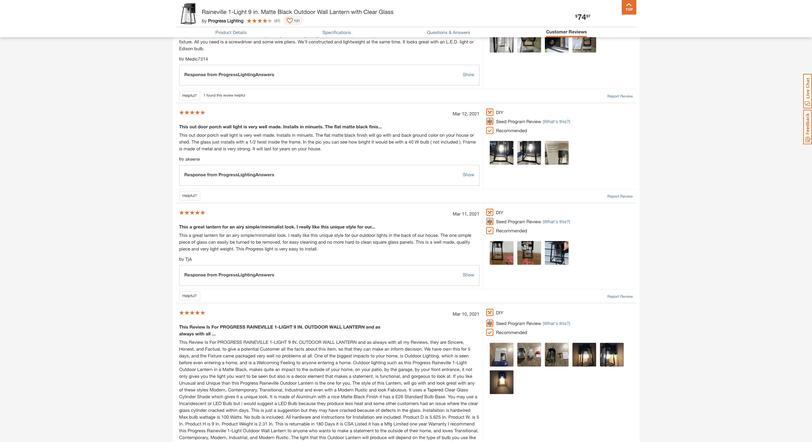 Task type: locate. For each thing, give the bounding box(es) containing it.
minuets. up in
[[297, 132, 314, 138]]

0 vertical spatial or
[[470, 39, 474, 44]]

like
[[312, 224, 320, 229], [303, 232, 310, 238], [466, 373, 472, 379], [469, 435, 476, 440]]

1 seed from the top
[[496, 119, 507, 124]]

show button for this a great lantern for an airy simple/minimalist look. i really like this unique style for our... this a great lantern for an airy simple/minimalist look. i really like this unique style for our outdoor lights in the back of our house. the one simple piece of glass can easily be turned to be removed, for easy cleaning and no more hard to clean square glass panels. this is a well made, quality piece and very light weight. this progress light is very easy to install.
[[463, 271, 474, 278]]

1 vertical spatial always
[[373, 339, 387, 345]]

outdoor
[[360, 232, 376, 238]]

may right you
[[457, 394, 465, 399]]

2 (what's from the top
[[543, 219, 558, 224]]

by inside a beautifully designed porch lamp. it's unique open cage with a surround clear glass bulb enclosu... a beautifully designed porch lamp. it's unique open cage with a surround clear glass bulb enclosure. easy to mount following the included step by step directions. the matte black finish is appealing. the clear glass globe twists in to place easily. all the needed hardware is included with the fixture. all you need is a screwdriver and some wire pliers. we'll constructed and lightweight at the same time. it looks great with an l.e.d. light or edison bulb.
[[472, 25, 477, 31]]

3 recommended from the top
[[496, 330, 527, 335]]

type
[[427, 435, 435, 440]]

light inside a beautifully designed porch lamp. it's unique open cage with a surround clear glass bulb enclosu... a beautifully designed porch lamp. it's unique open cage with a surround clear glass bulb enclosure. easy to mount following the included step by step directions. the matte black finish is appealing. the clear glass globe twists in to place easily. all the needed hardware is included with the fixture. all you need is a screwdriver and some wire pliers. we'll constructed and lightweight at the same time. it looks great with an l.e.d. light or edison bulb.
[[460, 39, 468, 44]]

easy
[[386, 25, 395, 31]]

hard
[[345, 239, 354, 245]]

2 seed from the top
[[496, 219, 507, 224]]

in. down max
[[179, 421, 184, 427]]

modern, down unique
[[210, 387, 227, 393]]

1 horizontal spatial but
[[269, 373, 276, 379]]

all left ...
[[206, 331, 211, 336]]

1-
[[228, 8, 234, 15], [275, 324, 279, 330], [270, 339, 274, 345], [453, 360, 457, 365], [227, 428, 232, 433]]

installation
[[423, 407, 445, 413], [353, 414, 375, 420]]

2 response from the top
[[184, 172, 206, 177]]

can left easily
[[209, 239, 216, 245]]

for up factual,
[[210, 339, 216, 345]]

2 helpful? button from the top
[[179, 191, 200, 201]]

to right mounts
[[332, 442, 336, 442]]

2 entering from the left
[[318, 360, 334, 365]]

always up 'lighting'
[[373, 339, 387, 345]]

answers
[[453, 29, 470, 35]]

at inside this review is for progress raineville 1-light 9 in. outdoor wall lantern and as always with all ... this review is for progress raineville 1-light 9 in. outdoor wall lantern and as always with all my reviews, they are sincere, honest, and factual, to give a potential customer all the facts about this item, so that they can make an inform decision. we have own this for 5 days, and the fixture came packaged very well no problems at all.    one of the biggest impacts to your home, is outdoor lighting, which is seen before even entering a home, and is a welcoming feeling to anyone entering a home. outdoor lighting such as this progress raineville 1-light outdoor lantern in a matte black, makes quite an impact to the outside of your home, on your patio, by the garage, by your front entrance, it not only gives you the light you want to be seen but also is a decor element that makes a statement, is functional, and gorgeous to look at. if you like unusual and unique than this progress raineville outdoor lantern is the one for you.    the style of this lantern, will go with and look great with any of these styles modern, contemporary, transitional, industrial and even with a modern rustic and look fabulous. it uses a tapered clear glass cylinder shade which gives it a unique look. it is made of aluminum with a nice matte black finish it has   a e26 standard bulb base. you may use a incandescent or led bulb but i would suggest a led bulb  because they produce less heat and some other customers had an issue where the clear glass cylinder  cracked within days. this is just a suggestion but they may have cracked because of defects in the glass. installation is hardwired max bulb wattage is 100 watts. no bulb is included. all hardware and  instructions for installation are included. product d is 5.625 in. product w. is 5 in. product h is 9 in.  product weight is 2.31 in.   this is returnable in 180 days it is csa listed it has a mfg limited one year warranty    i recommend this progress raineville 1-light outdoor wall lantern to anyone who wants to make a statement to the outside of their home, and loves transitional, contemporary, modern, industrial,  and modern rustic. the light that this outdoor lantern will produce will depend on the type of   bulb you use like soft white, daylight, etc.    this outdoor lantern is easy to install and mounts to a standard wall electrical box.
[[302, 353, 306, 359]]

product left h
[[185, 421, 201, 427]]

unique inside this review is for progress raineville 1-light 9 in. outdoor wall lantern and as always with all ... this review is for progress raineville 1-light 9 in. outdoor wall lantern and as always with all my reviews, they are sincere, honest, and factual, to give a potential customer all the facts about this item, so that they can make an inform decision. we have own this for 5 days, and the fixture came packaged very well no problems at all.    one of the biggest impacts to your home, is outdoor lighting, which is seen before even entering a home, and is a welcoming feeling to anyone entering a home. outdoor lighting such as this progress raineville 1-light outdoor lantern in a matte black, makes quite an impact to the outside of your home, on your patio, by the garage, by your front entrance, it not only gives you the light you want to be seen but also is a decor element that makes a statement, is functional, and gorgeous to look at. if you like unusual and unique than this progress raineville outdoor lantern is the one for you.    the style of this lantern, will go with and look great with any of these styles modern, contemporary, transitional, industrial and even with a modern rustic and look fabulous. it uses a tapered clear glass cylinder shade which gives it a unique look. it is made of aluminum with a nice matte black finish it has   a e26 standard bulb base. you may use a incandescent or led bulb but i would suggest a led bulb  because they produce less heat and some other customers had an issue where the clear glass cylinder  cracked within days. this is just a suggestion but they may have cracked because of defects in the glass. installation is hardwired max bulb wattage is 100 watts. no bulb is included. all hardware and  instructions for installation are included. product d is 5.625 in. product w. is 5 in. product h is 9 in.  product weight is 2.31 in.   this is returnable in 180 days it is csa listed it has a mfg limited one year warranty    i recommend this progress raineville 1-light outdoor wall lantern to anyone who wants to make a statement to the outside of their home, and loves transitional, contemporary, modern, industrial,  and modern rustic. the light that this outdoor lantern will produce will depend on the type of   bulb you use like soft white, daylight, etc.    this outdoor lantern is easy to install and mounts to a standard wall electrical box.
[[244, 394, 258, 399]]

response for medic7314
[[184, 72, 206, 77]]

no
[[244, 414, 250, 420]]

house. inside this a great lantern for an airy simple/minimalist look. i really like this unique style for our... this a great lantern for an airy simple/minimalist look. i really like this unique style for our outdoor lights in the back of our house. the one simple piece of glass can easily be turned to be removed, for easy cleaning and no more hard to clean square glass panels. this is a well made, quality piece and very light weight. this progress light is very easy to install.
[[426, 232, 439, 238]]

0 vertical spatial gives
[[189, 373, 199, 379]]

1 vertical spatial look.
[[277, 232, 287, 238]]

as
[[375, 324, 381, 330], [367, 339, 372, 345], [398, 360, 403, 365]]

anyone down returnable
[[293, 428, 308, 433]]

show for a beautifully designed porch lamp. it's unique open cage with a surround clear glass bulb enclosure. easy to mount following the included step by step directions. the matte black finish is appealing. the clear glass globe twists in to place easily. all the needed hardware is included with the fixture. all you need is a screwdriver and some wire pliers. we'll constructed and lightweight at the same time. it looks great with an l.e.d. light or edison bulb.
[[463, 72, 474, 77]]

0 horizontal spatial step
[[179, 32, 188, 37]]

seed for mar 10, 2021
[[496, 321, 507, 326]]

0 vertical spatial which
[[442, 353, 453, 359]]

progresslightinganswers down strong.
[[219, 172, 274, 177]]

no up feeling
[[276, 353, 281, 359]]

wall inside this review is for progress raineville 1-light 9 in. outdoor wall lantern and as always with all ... this review is for progress raineville 1-light 9 in. outdoor wall lantern and as always with all my reviews, they are sincere, honest, and factual, to give a potential customer all the facts about this item, so that they can make an inform decision. we have own this for 5 days, and the fixture came packaged very well no problems at all.    one of the biggest impacts to your home, is outdoor lighting, which is seen before even entering a home, and is a welcoming feeling to anyone entering a home. outdoor lighting such as this progress raineville 1-light outdoor lantern in a matte black, makes quite an impact to the outside of your home, on your patio, by the garage, by your front entrance, it not only gives you the light you want to be seen but also is a decor element that makes a statement, is functional, and gorgeous to look at. if you like unusual and unique than this progress raineville outdoor lantern is the one for you.    the style of this lantern, will go with and look great with any of these styles modern, contemporary, transitional, industrial and even with a modern rustic and look fabulous. it uses a tapered clear glass cylinder shade which gives it a unique look. it is made of aluminum with a nice matte black finish it has   a e26 standard bulb base. you may use a incandescent or led bulb but i would suggest a led bulb  because they produce less heat and some other customers had an issue where the clear glass cylinder  cracked within days. this is just a suggestion but they may have cracked because of defects in the glass. installation is hardwired max bulb wattage is 100 watts. no bulb is included. all hardware and  instructions for installation are included. product d is 5.625 in. product w. is 5 in. product h is 9 in.  product weight is 2.31 in.   this is returnable in 180 days it is csa listed it has a mfg limited one year warranty    i recommend this progress raineville 1-light outdoor wall lantern to anyone who wants to make a statement to the outside of their home, and loves transitional, contemporary, modern, industrial,  and modern rustic. the light that this outdoor lantern will produce will depend on the type of   bulb you use like soft white, daylight, etc.    this outdoor lantern is easy to install and mounts to a standard wall electrical box.
[[261, 428, 270, 433]]

1 vertical spatial report
[[608, 194, 619, 199]]

report review for mar 11, 2021
[[608, 294, 633, 299]]

square
[[373, 239, 387, 245]]

product down glass.
[[403, 414, 419, 420]]

customer up welcoming
[[260, 346, 280, 352]]

included inside this out door porch wall light is very well made. installs in minuets. the flat matte black finis... this out door porch wall light is very well made. installs in minuets.  the flat matte black finish will go with and back ground color on your house or shed.  the glass just installs with a 1/2 twist inside the frame.   in the pic you can see how bright it would be with a 40 w bulb ( not included ).  frame is made of metal and is very strong. it will last for years on your house.
[[441, 139, 458, 144]]

3 helpful? from the top
[[183, 293, 197, 298]]

2 horizontal spatial style
[[361, 380, 371, 386]]

wall inside this review is for progress raineville 1-light 9 in. outdoor wall lantern and as always with all ... this review is for progress raineville 1-light 9 in. outdoor wall lantern and as always with all my reviews, they are sincere, honest, and factual, to give a potential customer all the facts about this item, so that they can make an inform decision. we have own this for 5 days, and the fixture came packaged very well no problems at all.    one of the biggest impacts to your home, is outdoor lighting, which is seen before even entering a home, and is a welcoming feeling to anyone entering a home. outdoor lighting such as this progress raineville 1-light outdoor lantern in a matte black, makes quite an impact to the outside of your home, on your patio, by the garage, by your front entrance, it not only gives you the light you want to be seen but also is a decor element that makes a statement, is functional, and gorgeous to look at. if you like unusual and unique than this progress raineville outdoor lantern is the one for you.    the style of this lantern, will go with and look great with any of these styles modern, contemporary, transitional, industrial and even with a modern rustic and look fabulous. it uses a tapered clear glass cylinder shade which gives it a unique look. it is made of aluminum with a nice matte black finish it has   a e26 standard bulb base. you may use a incandescent or led bulb but i would suggest a led bulb  because they produce less heat and some other customers had an issue where the clear glass cylinder  cracked within days. this is just a suggestion but they may have cracked because of defects in the glass. installation is hardwired max bulb wattage is 100 watts. no bulb is included. all hardware and  instructions for installation are included. product d is 5.625 in. product w. is 5 in. product h is 9 in.  product weight is 2.31 in.   this is returnable in 180 days it is csa listed it has a mfg limited one year warranty    i recommend this progress raineville 1-light outdoor wall lantern to anyone who wants to make a statement to the outside of their home, and loves transitional, contemporary, modern, industrial,  and modern rustic. the light that this outdoor lantern will produce will depend on the type of   bulb you use like soft white, daylight, etc.    this outdoor lantern is easy to install and mounts to a standard wall electrical box.
[[360, 442, 368, 442]]

1 a from the top
[[179, 10, 182, 15]]

back up the 40
[[402, 132, 412, 138]]

we'll
[[298, 39, 307, 44]]

3 report review from the top
[[608, 294, 633, 299]]

in inside a beautifully designed porch lamp. it's unique open cage with a surround clear glass bulb enclosu... a beautifully designed porch lamp. it's unique open cage with a surround clear glass bulb enclosure. easy to mount following the included step by step directions. the matte black finish is appealing. the clear glass globe twists in to place easily. all the needed hardware is included with the fixture. all you need is a screwdriver and some wire pliers. we'll constructed and lightweight at the same time. it looks great with an l.e.d. light or edison bulb.
[[342, 32, 345, 37]]

patio,
[[372, 367, 383, 372]]

you up unique
[[201, 373, 208, 379]]

0 vertical spatial piece
[[179, 239, 190, 245]]

well inside this review is for progress raineville 1-light 9 in. outdoor wall lantern and as always with all ... this review is for progress raineville 1-light 9 in. outdoor wall lantern and as always with all my reviews, they are sincere, honest, and factual, to give a potential customer all the facts about this item, so that they can make an inform decision. we have own this for 5 days, and the fixture came packaged very well no problems at all.    one of the biggest impacts to your home, is outdoor lighting, which is seen before even entering a home, and is a welcoming feeling to anyone entering a home. outdoor lighting such as this progress raineville 1-light outdoor lantern in a matte black, makes quite an impact to the outside of your home, on your patio, by the garage, by your front entrance, it not only gives you the light you want to be seen but also is a decor element that makes a statement, is functional, and gorgeous to look at. if you like unusual and unique than this progress raineville outdoor lantern is the one for you.    the style of this lantern, will go with and look great with any of these styles modern, contemporary, transitional, industrial and even with a modern rustic and look fabulous. it uses a tapered clear glass cylinder shade which gives it a unique look. it is made of aluminum with a nice matte black finish it has   a e26 standard bulb base. you may use a incandescent or led bulb but i would suggest a led bulb  because they produce less heat and some other customers had an issue where the clear glass cylinder  cracked within days. this is just a suggestion but they may have cracked because of defects in the glass. installation is hardwired max bulb wattage is 100 watts. no bulb is included. all hardware and  instructions for installation are included. product d is 5.625 in. product w. is 5 in. product h is 9 in.  product weight is 2.31 in.   this is returnable in 180 days it is csa listed it has a mfg limited one year warranty    i recommend this progress raineville 1-light outdoor wall lantern to anyone who wants to make a statement to the outside of their home, and loves transitional, contemporary, modern, industrial,  and modern rustic. the light that this outdoor lantern will produce will depend on the type of   bulb you use like soft white, daylight, etc.    this outdoor lantern is easy to install and mounts to a standard wall electrical box.
[[267, 353, 274, 359]]

2 report from the top
[[608, 194, 619, 199]]

1 horizontal spatial finish
[[357, 132, 368, 138]]

2 show from the top
[[463, 172, 474, 177]]

2 (what's this?) link from the top
[[543, 218, 570, 225]]

(what's this?) for this out door porch wall light is very well made. installs in minuets. the flat matte black finis... this out door porch wall light is very well made. installs in minuets.  the flat matte black finish will go with and back ground color on your house or shed.  the glass just installs with a 1/2 twist inside the frame.   in the pic you can see how bright it would be with a 40 w bulb ( not included ).  frame is made of metal and is very strong. it will last for years on your house.
[[543, 119, 570, 124]]

2 piece from the top
[[179, 246, 190, 251]]

(what's this?) link
[[543, 118, 570, 125], [543, 218, 570, 225], [543, 320, 570, 327]]

just up metal
[[212, 139, 220, 144]]

finish inside a beautifully designed porch lamp. it's unique open cage with a surround clear glass bulb enclosu... a beautifully designed porch lamp. it's unique open cage with a surround clear glass bulb enclosure. easy to mount following the included step by step directions. the matte black finish is appealing. the clear glass globe twists in to place easily. all the needed hardware is included with the fixture. all you need is a screwdriver and some wire pliers. we'll constructed and lightweight at the same time. it looks great with an l.e.d. light or edison bulb.
[[246, 32, 256, 37]]

some inside a beautifully designed porch lamp. it's unique open cage with a surround clear glass bulb enclosu... a beautifully designed porch lamp. it's unique open cage with a surround clear glass bulb enclosure. easy to mount following the included step by step directions. the matte black finish is appealing. the clear glass globe twists in to place easily. all the needed hardware is included with the fixture. all you need is a screwdriver and some wire pliers. we'll constructed and lightweight at the same time. it looks great with an l.e.d. light or edison bulb.
[[262, 39, 274, 44]]

3 (what's this?) from the top
[[543, 321, 570, 326]]

1 vertical spatial this?)
[[560, 219, 570, 224]]

raineville up daylight,
[[207, 428, 226, 433]]

0 vertical spatial this?)
[[560, 119, 570, 124]]

0 vertical spatial report review
[[608, 94, 633, 98]]

0 vertical spatial progresslightinganswers
[[219, 72, 274, 77]]

black
[[278, 8, 292, 15], [354, 394, 365, 399]]

one up their
[[410, 421, 417, 427]]

1 vertical spatial seed
[[496, 219, 507, 224]]

glass up 'easy'
[[379, 8, 394, 15]]

for
[[273, 146, 278, 151], [222, 224, 228, 229], [357, 224, 364, 229], [219, 232, 225, 238], [345, 232, 350, 238], [283, 239, 288, 245], [461, 346, 467, 352], [336, 380, 341, 386], [346, 414, 352, 420]]

0 vertical spatial have
[[432, 346, 442, 352]]

all up same
[[378, 32, 383, 37]]

2 show button from the top
[[463, 171, 474, 178]]

makes up "you."
[[334, 373, 348, 379]]

lamp.
[[242, 10, 256, 15], [238, 25, 251, 31]]

1 from from the top
[[207, 72, 217, 77]]

lantern up specifications
[[330, 8, 350, 15]]

3 response from the top
[[184, 272, 206, 277]]

product
[[216, 29, 232, 35], [403, 414, 419, 420], [449, 414, 465, 420], [185, 421, 201, 427], [222, 421, 238, 427]]

response for tja
[[184, 272, 206, 277]]

0 vertical spatial made
[[184, 146, 195, 151]]

black left finis...
[[356, 124, 368, 129]]

it up suggest
[[270, 394, 273, 399]]

modern down "you."
[[338, 387, 354, 393]]

1 recommended from the top
[[496, 128, 527, 133]]

progresslightinganswers up the helpful
[[219, 72, 274, 77]]

(what's this?) link for this a great lantern for an airy simple/minimalist look. i really like this unique style for our... this a great lantern for an airy simple/minimalist look. i really like this unique style for our outdoor lights in the back of our house. the one simple piece of glass can easily be turned to be removed, for easy cleaning and no more hard to clean square glass panels. this is a well made, quality piece and very light weight. this progress light is very easy to install.
[[543, 218, 570, 225]]

feeling
[[281, 360, 295, 365]]

2 this?) from the top
[[560, 219, 570, 224]]

gorgeous
[[411, 373, 430, 379]]

2 progresslightinganswers from the top
[[219, 172, 274, 177]]

incandescent
[[179, 401, 207, 406]]

1 piece from the top
[[179, 239, 190, 245]]

make
[[372, 346, 383, 352], [337, 428, 349, 433]]

helpful
[[235, 93, 245, 97]]

1 vertical spatial may
[[319, 407, 328, 413]]

shed.
[[179, 139, 190, 144]]

but down the quite
[[269, 373, 276, 379]]

you inside this out door porch wall light is very well made. installs in minuets. the flat matte black finis... this out door porch wall light is very well made. installs in minuets.  the flat matte black finish will go with and back ground color on your house or shed.  the glass just installs with a 1/2 twist inside the frame.   in the pic you can see how bright it would be with a 40 w bulb ( not included ).  frame is made of metal and is very strong. it will last for years on your house.
[[323, 139, 330, 144]]

2 vertical spatial look
[[378, 387, 387, 393]]

matte up "see"
[[332, 132, 343, 138]]

1 vertical spatial (what's this?) link
[[543, 218, 570, 225]]

an up easily
[[226, 232, 231, 238]]

2 horizontal spatial all
[[378, 32, 383, 37]]

3 show button from the top
[[463, 271, 474, 278]]

glass inside this review is for progress raineville 1-light 9 in. outdoor wall lantern and as always with all ... this review is for progress raineville 1-light 9 in. outdoor wall lantern and as always with all my reviews, they are sincere, honest, and factual, to give a potential customer all the facts about this item, so that they can make an inform decision. we have own this for 5 days, and the fixture came packaged very well no problems at all.    one of the biggest impacts to your home, is outdoor lighting, which is seen before even entering a home, and is a welcoming feeling to anyone entering a home. outdoor lighting such as this progress raineville 1-light outdoor lantern in a matte black, makes quite an impact to the outside of your home, on your patio, by the garage, by your front entrance, it not only gives you the light you want to be seen but also is a decor element that makes a statement, is functional, and gorgeous to look at. if you like unusual and unique than this progress raineville outdoor lantern is the one for you.    the style of this lantern, will go with and look great with any of these styles modern, contemporary, transitional, industrial and even with a modern rustic and look fabulous. it uses a tapered clear glass cylinder shade which gives it a unique look. it is made of aluminum with a nice matte black finish it has   a e26 standard bulb base. you may use a incandescent or led bulb but i would suggest a led bulb  because they produce less heat and some other customers had an issue where the clear glass cylinder  cracked within days. this is just a suggestion but they may have cracked because of defects in the glass. installation is hardwired max bulb wattage is 100 watts. no bulb is included. all hardware and  instructions for installation are included. product d is 5.625 in. product w. is 5 in. product h is 9 in.  product weight is 2.31 in.   this is returnable in 180 days it is csa listed it has a mfg limited one year warranty    i recommend this progress raineville 1-light outdoor wall lantern to anyone who wants to make a statement to the outside of their home, and loves transitional, contemporary, modern, industrial,  and modern rustic. the light that this outdoor lantern will produce will depend on the type of   bulb you use like soft white, daylight, etc.    this outdoor lantern is easy to install and mounts to a standard wall electrical box.
[[457, 387, 468, 393]]

0 vertical spatial porch
[[209, 124, 222, 129]]

0 horizontal spatial which
[[211, 394, 223, 399]]

3 report from the top
[[608, 294, 619, 299]]

0 horizontal spatial go
[[377, 132, 382, 138]]

it inside this out door porch wall light is very well made. installs in minuets. the flat matte black finis... this out door porch wall light is very well made. installs in minuets.  the flat matte black finish will go with and back ground color on your house or shed.  the glass just installs with a 1/2 twist inside the frame.   in the pic you can see how bright it would be with a 40 w bulb ( not included ).  frame is made of metal and is very strong. it will last for years on your house.
[[372, 139, 374, 144]]

can inside this out door porch wall light is very well made. installs in minuets. the flat matte black finis... this out door porch wall light is very well made. installs in minuets.  the flat matte black finish will go with and back ground color on your house or shed.  the glass just installs with a 1/2 twist inside the frame.   in the pic you can see how bright it would be with a 40 w bulb ( not included ).  frame is made of metal and is very strong. it will last for years on your house.
[[332, 139, 339, 144]]

0 horizontal spatial hardware
[[292, 414, 311, 420]]

3 from from the top
[[207, 272, 217, 277]]

live chat image
[[804, 74, 812, 109]]

by inside by akeene
[[179, 156, 184, 161]]

found
[[206, 93, 216, 97]]

2 vertical spatial seed
[[496, 321, 507, 326]]

fabulous.
[[388, 387, 408, 393]]

be inside this out door porch wall light is very well made. installs in minuets. the flat matte black finis... this out door porch wall light is very well made. installs in minuets.  the flat matte black finish will go with and back ground color on your house or shed.  the glass just installs with a 1/2 twist inside the frame.   in the pic you can see how bright it would be with a 40 w bulb ( not included ).  frame is made of metal and is very strong. it will last for years on your house.
[[389, 139, 394, 144]]

bulb right w
[[420, 139, 429, 144]]

1 helpful? from the top
[[183, 93, 197, 98]]

1 show from the top
[[463, 72, 474, 77]]

it right bright
[[372, 139, 374, 144]]

back inside this out door porch wall light is very well made. installs in minuets. the flat matte black finis... this out door porch wall light is very well made. installs in minuets.  the flat matte black finish will go with and back ground color on your house or shed.  the glass just installs with a 1/2 twist inside the frame.   in the pic you can see how bright it would be with a 40 w bulb ( not included ).  frame is made of metal and is very strong. it will last for years on your house.
[[402, 132, 412, 138]]

1 horizontal spatial at
[[366, 39, 370, 44]]

want
[[236, 373, 245, 379]]

one inside this a great lantern for an airy simple/minimalist look. i really like this unique style for our... this a great lantern for an airy simple/minimalist look. i really like this unique style for our outdoor lights in the back of our house. the one simple piece of glass can easily be turned to be removed, for easy cleaning and no more hard to clean square glass panels. this is a well made, quality piece and very light weight. this progress light is very easy to install.
[[449, 232, 457, 238]]

by inside the by tja
[[179, 256, 184, 262]]

to up 'lighting'
[[371, 353, 375, 359]]

installation up 5.625
[[423, 407, 445, 413]]

it inside a beautifully designed porch lamp. it's unique open cage with a surround clear glass bulb enclosu... a beautifully designed porch lamp. it's unique open cage with a surround clear glass bulb enclosure. easy to mount following the included step by step directions. the matte black finish is appealing. the clear glass globe twists in to place easily. all the needed hardware is included with the fixture. all you need is a screwdriver and some wire pliers. we'll constructed and lightweight at the same time. it looks great with an l.e.d. light or edison bulb.
[[403, 39, 405, 44]]

1 (what's from the top
[[543, 119, 558, 124]]

report for mar 11, 2021
[[608, 294, 619, 299]]

3 2021 from the top
[[470, 311, 480, 317]]

review
[[223, 93, 234, 97]]

will down twist
[[257, 146, 263, 151]]

cracked down the less at the bottom left
[[340, 407, 356, 413]]

easy left install. at the bottom of page
[[289, 246, 298, 251]]

0 horizontal spatial contemporary,
[[179, 435, 209, 440]]

glass down any
[[457, 387, 468, 393]]

warranty
[[429, 421, 447, 427]]

0 vertical spatial lamp.
[[242, 10, 256, 15]]

3 helpful? button from the top
[[179, 291, 200, 301]]

the inside this a great lantern for an airy simple/minimalist look. i really like this unique style for our... this a great lantern for an airy simple/minimalist look. i really like this unique style for our outdoor lights in the back of our house. the one simple piece of glass can easily be turned to be removed, for easy cleaning and no more hard to clean square glass panels. this is a well made, quality piece and very light weight. this progress light is very easy to install.
[[394, 232, 400, 238]]

3 diy from the top
[[496, 310, 504, 315]]

which down own
[[442, 353, 453, 359]]

home,
[[386, 353, 399, 359], [226, 360, 238, 365], [341, 367, 354, 372], [420, 428, 432, 433]]

gives up within
[[225, 394, 235, 399]]

mar for mar 12, 2021
[[453, 111, 461, 116]]

0 vertical spatial at
[[366, 39, 370, 44]]

outdoor down decision. on the bottom of page
[[405, 353, 422, 359]]

light
[[460, 39, 468, 44], [233, 124, 242, 129], [229, 132, 238, 138], [210, 246, 219, 251], [265, 246, 273, 251], [217, 373, 226, 379], [300, 435, 309, 440]]

1 response from the top
[[184, 72, 206, 77]]

a
[[179, 10, 182, 15], [179, 25, 182, 31]]

honest,
[[179, 346, 195, 352]]

3 progresslightinganswers from the top
[[219, 272, 274, 277]]

only
[[179, 373, 188, 379]]

1 vertical spatial just
[[265, 407, 273, 413]]

gives
[[189, 373, 199, 379], [225, 394, 235, 399]]

2 2021 from the top
[[470, 211, 480, 216]]

very
[[248, 124, 258, 129], [244, 132, 252, 138], [228, 146, 236, 151], [200, 246, 209, 251], [279, 246, 288, 251], [257, 353, 265, 359]]

0 vertical spatial from
[[207, 72, 217, 77]]

clear up hardwired
[[468, 401, 478, 406]]

cylinder
[[179, 394, 196, 399]]

style up more
[[334, 232, 344, 238]]

hardware inside this review is for progress raineville 1-light 9 in. outdoor wall lantern and as always with all ... this review is for progress raineville 1-light 9 in. outdoor wall lantern and as always with all my reviews, they are sincere, honest, and factual, to give a potential customer all the facts about this item, so that they can make an inform decision. we have own this for 5 days, and the fixture came packaged very well no problems at all.    one of the biggest impacts to your home, is outdoor lighting, which is seen before even entering a home, and is a welcoming feeling to anyone entering a home. outdoor lighting such as this progress raineville 1-light outdoor lantern in a matte black, makes quite an impact to the outside of your home, on your patio, by the garage, by your front entrance, it not only gives you the light you want to be seen but also is a decor element that makes a statement, is functional, and gorgeous to look at. if you like unusual and unique than this progress raineville outdoor lantern is the one for you.    the style of this lantern, will go with and look great with any of these styles modern, contemporary, transitional, industrial and even with a modern rustic and look fabulous. it uses a tapered clear glass cylinder shade which gives it a unique look. it is made of aluminum with a nice matte black finish it has   a e26 standard bulb base. you may use a incandescent or led bulb but i would suggest a led bulb  because they produce less heat and some other customers had an issue where the clear glass cylinder  cracked within days. this is just a suggestion but they may have cracked because of defects in the glass. installation is hardwired max bulb wattage is 100 watts. no bulb is included. all hardware and  instructions for installation are included. product d is 5.625 in. product w. is 5 in. product h is 9 in.  product weight is 2.31 in.   this is returnable in 180 days it is csa listed it has a mfg limited one year warranty    i recommend this progress raineville 1-light outdoor wall lantern to anyone who wants to make a statement to the outside of their home, and loves transitional, contemporary, modern, industrial,  and modern rustic. the light that this outdoor lantern will produce will depend on the type of   bulb you use like soft white, daylight, etc.    this outdoor lantern is easy to install and mounts to a standard wall electrical box.
[[292, 414, 311, 420]]

entering
[[204, 360, 221, 365], [318, 360, 334, 365]]

1 vertical spatial wall
[[261, 428, 270, 433]]

1 vertical spatial mar
[[453, 211, 461, 216]]

1 (what's this?) from the top
[[543, 119, 570, 124]]

1 vertical spatial make
[[337, 428, 349, 433]]

always
[[179, 331, 194, 336], [373, 339, 387, 345]]

2 horizontal spatial i
[[448, 421, 449, 427]]

in right the lights
[[389, 232, 392, 238]]

2 report review from the top
[[608, 194, 633, 199]]

customer inside this review is for progress raineville 1-light 9 in. outdoor wall lantern and as always with all ... this review is for progress raineville 1-light 9 in. outdoor wall lantern and as always with all my reviews, they are sincere, honest, and factual, to give a potential customer all the facts about this item, so that they can make an inform decision. we have own this for 5 days, and the fixture came packaged very well no problems at all.    one of the biggest impacts to your home, is outdoor lighting, which is seen before even entering a home, and is a welcoming feeling to anyone entering a home. outdoor lighting such as this progress raineville 1-light outdoor lantern in a matte black, makes quite an impact to the outside of your home, on your patio, by the garage, by your front entrance, it not only gives you the light you want to be seen but also is a decor element that makes a statement, is functional, and gorgeous to look at. if you like unusual and unique than this progress raineville outdoor lantern is the one for you.    the style of this lantern, will go with and look great with any of these styles modern, contemporary, transitional, industrial and even with a modern rustic and look fabulous. it uses a tapered clear glass cylinder shade which gives it a unique look. it is made of aluminum with a nice matte black finish it has   a e26 standard bulb base. you may use a incandescent or led bulb but i would suggest a led bulb  because they produce less heat and some other customers had an issue where the clear glass cylinder  cracked within days. this is just a suggestion but they may have cracked because of defects in the glass. installation is hardwired max bulb wattage is 100 watts. no bulb is included. all hardware and  instructions for installation are included. product d is 5.625 in. product w. is 5 in. product h is 9 in.  product weight is 2.31 in.   this is returnable in 180 days it is csa listed it has a mfg limited one year warranty    i recommend this progress raineville 1-light outdoor wall lantern to anyone who wants to make a statement to the outside of their home, and loves transitional, contemporary, modern, industrial,  and modern rustic. the light that this outdoor lantern will produce will depend on the type of   bulb you use like soft white, daylight, etc.    this outdoor lantern is easy to install and mounts to a standard wall electrical box.
[[260, 346, 280, 352]]

bulb inside this out door porch wall light is very well made. installs in minuets. the flat matte black finis... this out door porch wall light is very well made. installs in minuets.  the flat matte black finish will go with and back ground color on your house or shed.  the glass just installs with a 1/2 twist inside the frame.   in the pic you can see how bright it would be with a 40 w bulb ( not included ).  frame is made of metal and is very strong. it will last for years on your house.
[[420, 139, 429, 144]]

0 horizontal spatial wall
[[261, 428, 270, 433]]

go inside this out door porch wall light is very well made. installs in minuets. the flat matte black finis... this out door porch wall light is very well made. installs in minuets.  the flat matte black finish will go with and back ground color on your house or shed.  the glass just installs with a 1/2 twist inside the frame.   in the pic you can see how bright it would be with a 40 w bulb ( not included ).  frame is made of metal and is very strong. it will last for years on your house.
[[377, 132, 382, 138]]

frame.
[[289, 139, 302, 144]]

questions & answers button
[[427, 29, 470, 35], [427, 29, 470, 35]]

2021 right 12,
[[470, 111, 480, 116]]

0 vertical spatial response from progresslightinganswers
[[184, 72, 274, 77]]

watts.
[[230, 414, 243, 420]]

product down the "by progress lighting"
[[216, 29, 232, 35]]

black inside a beautifully designed porch lamp. it's unique open cage with a surround clear glass bulb enclosu... a beautifully designed porch lamp. it's unique open cage with a surround clear glass bulb enclosure. easy to mount following the included step by step directions. the matte black finish is appealing. the clear glass globe twists in to place easily. all the needed hardware is included with the fixture. all you need is a screwdriver and some wire pliers. we'll constructed and lightweight at the same time. it looks great with an l.e.d. light or edison bulb.
[[233, 32, 244, 37]]

2 vertical spatial as
[[398, 360, 403, 365]]

can inside this a great lantern for an airy simple/minimalist look. i really like this unique style for our... this a great lantern for an airy simple/minimalist look. i really like this unique style for our outdoor lights in the back of our house. the one simple piece of glass can easily be turned to be removed, for easy cleaning and no more hard to clean square glass panels. this is a well made, quality piece and very light weight. this progress light is very easy to install.
[[209, 239, 216, 245]]

because down aluminum
[[299, 401, 316, 406]]

response from progresslightinganswers for medic7314
[[184, 72, 274, 77]]

1 vertical spatial report review
[[608, 194, 633, 199]]

1 2021 from the top
[[470, 111, 480, 116]]

lantern
[[206, 224, 221, 229], [204, 232, 218, 238]]

show for this out door porch wall light is very well made. installs in minuets.  the flat matte black finish will go with and back ground color on your house or shed.  the glass just installs with a 1/2 twist inside the frame.   in the pic you can see how bright it would be with a 40 w bulb ( not included ).  frame is made of metal and is very strong. it will last for years on your house.
[[463, 172, 474, 177]]

by up functional,
[[384, 367, 389, 372]]

2 vertical spatial (what's this?)
[[543, 321, 570, 326]]

0 horizontal spatial i
[[288, 232, 290, 238]]

report review button for mar 11, 2021
[[608, 294, 633, 299]]

0 vertical spatial makes
[[249, 367, 263, 372]]

use down recommend
[[461, 435, 468, 440]]

these
[[184, 387, 195, 393]]

2 recommended from the top
[[496, 228, 527, 233]]

wall up globe
[[317, 8, 328, 15]]

just inside this out door porch wall light is very well made. installs in minuets. the flat matte black finis... this out door porch wall light is very well made. installs in minuets.  the flat matte black finish will go with and back ground color on your house or shed.  the glass just installs with a 1/2 twist inside the frame.   in the pic you can see how bright it would be with a 40 w bulb ( not included ).  frame is made of metal and is very strong. it will last for years on your house.
[[212, 139, 220, 144]]

medic7314 button
[[185, 56, 208, 62]]

0 vertical spatial porch
[[228, 10, 241, 15]]

1 this?) from the top
[[560, 119, 570, 124]]

report review
[[608, 94, 633, 98], [608, 194, 633, 199], [608, 294, 633, 299]]

weight
[[239, 421, 253, 427]]

3 (what's this?) link from the top
[[543, 320, 570, 327]]

2 seed program review from the top
[[496, 219, 541, 224]]

program for this a great lantern for an airy simple/minimalist look. i really like this unique style for our... this a great lantern for an airy simple/minimalist look. i really like this unique style for our outdoor lights in the back of our house. the one simple piece of glass can easily be turned to be removed, for easy cleaning and no more hard to clean square glass panels. this is a well made, quality piece and very light weight. this progress light is very easy to install.
[[508, 219, 525, 224]]

e26
[[396, 394, 403, 399]]

look. inside this review is for progress raineville 1-light 9 in. outdoor wall lantern and as always with all ... this review is for progress raineville 1-light 9 in. outdoor wall lantern and as always with all my reviews, they are sincere, honest, and factual, to give a potential customer all the facts about this item, so that they can make an inform decision. we have own this for 5 days, and the fixture came packaged very well no problems at all.    one of the biggest impacts to your home, is outdoor lighting, which is seen before even entering a home, and is a welcoming feeling to anyone entering a home. outdoor lighting such as this progress raineville 1-light outdoor lantern in a matte black, makes quite an impact to the outside of your home, on your patio, by the garage, by your front entrance, it not only gives you the light you want to be seen but also is a decor element that makes a statement, is functional, and gorgeous to look at. if you like unusual and unique than this progress raineville outdoor lantern is the one for you.    the style of this lantern, will go with and look great with any of these styles modern, contemporary, transitional, industrial and even with a modern rustic and look fabulous. it uses a tapered clear glass cylinder shade which gives it a unique look. it is made of aluminum with a nice matte black finish it has   a e26 standard bulb base. you may use a incandescent or led bulb but i would suggest a led bulb  because they produce less heat and some other customers had an issue where the clear glass cylinder  cracked within days. this is just a suggestion but they may have cracked because of defects in the glass. installation is hardwired max bulb wattage is 100 watts. no bulb is included. all hardware and  instructions for installation are included. product d is 5.625 in. product w. is 5 in. product h is 9 in.  product weight is 2.31 in.   this is returnable in 180 days it is csa listed it has a mfg limited one year warranty    i recommend this progress raineville 1-light outdoor wall lantern to anyone who wants to make a statement to the outside of their home, and loves transitional, contemporary, modern, industrial,  and modern rustic. the light that this outdoor lantern will produce will depend on the type of   bulb you use like soft white, daylight, etc.    this outdoor lantern is easy to install and mounts to a standard wall electrical box.
[[259, 394, 269, 399]]

even right before
[[193, 360, 203, 365]]

0 horizontal spatial always
[[179, 331, 194, 336]]

1 horizontal spatial are
[[440, 339, 447, 345]]

enclosu...
[[179, 17, 200, 22]]

twists
[[329, 32, 341, 37]]

home, down home.
[[341, 367, 354, 372]]

1 mar from the top
[[453, 111, 461, 116]]

2 horizontal spatial that
[[345, 346, 352, 352]]

cracked
[[208, 407, 224, 413], [340, 407, 356, 413]]

report review button for mar 12, 2021
[[608, 193, 633, 199]]

it right listed in the bottom of the page
[[369, 421, 371, 427]]

1 horizontal spatial clear
[[445, 387, 455, 393]]

they up 180 at the bottom left
[[309, 407, 318, 413]]

3 report review button from the top
[[608, 294, 633, 299]]

by tja
[[179, 256, 192, 262]]

modern
[[338, 387, 354, 393], [259, 435, 275, 440]]

all inside this review is for progress raineville 1-light 9 in. outdoor wall lantern and as always with all ... this review is for progress raineville 1-light 9 in. outdoor wall lantern and as always with all my reviews, they are sincere, honest, and factual, to give a potential customer all the facts about this item, so that they can make an inform decision. we have own this for 5 days, and the fixture came packaged very well no problems at all.    one of the biggest impacts to your home, is outdoor lighting, which is seen before even entering a home, and is a welcoming feeling to anyone entering a home. outdoor lighting such as this progress raineville 1-light outdoor lantern in a matte black, makes quite an impact to the outside of your home, on your patio, by the garage, by your front entrance, it not only gives you the light you want to be seen but also is a decor element that makes a statement, is functional, and gorgeous to look at. if you like unusual and unique than this progress raineville outdoor lantern is the one for you.    the style of this lantern, will go with and look great with any of these styles modern, contemporary, transitional, industrial and even with a modern rustic and look fabulous. it uses a tapered clear glass cylinder shade which gives it a unique look. it is made of aluminum with a nice matte black finish it has   a e26 standard bulb base. you may use a incandescent or led bulb but i would suggest a led bulb  because they produce less heat and some other customers had an issue where the clear glass cylinder  cracked within days. this is just a suggestion but they may have cracked because of defects in the glass. installation is hardwired max bulb wattage is 100 watts. no bulb is included. all hardware and  instructions for installation are included. product d is 5.625 in. product w. is 5 in. product h is 9 in.  product weight is 2.31 in.   this is returnable in 180 days it is csa listed it has a mfg limited one year warranty    i recommend this progress raineville 1-light outdoor wall lantern to anyone who wants to make a statement to the outside of their home, and loves transitional, contemporary, modern, industrial,  and modern rustic. the light that this outdoor lantern will produce will depend on the type of   bulb you use like soft white, daylight, etc.    this outdoor lantern is easy to install and mounts to a standard wall electrical box.
[[286, 414, 291, 420]]

report
[[608, 94, 619, 98], [608, 194, 619, 199], [608, 294, 619, 299]]

styles
[[197, 387, 208, 393]]

0 vertical spatial all
[[378, 32, 383, 37]]

3 seed from the top
[[496, 321, 507, 326]]

decor
[[295, 373, 307, 379]]

1 vertical spatial open
[[275, 25, 285, 31]]

1 horizontal spatial flat
[[334, 124, 341, 129]]

included. up "2.31"
[[266, 414, 285, 420]]

appealing.
[[262, 32, 283, 37]]

1 horizontal spatial may
[[457, 394, 465, 399]]

0 horizontal spatial makes
[[249, 367, 263, 372]]

3 mar from the top
[[453, 311, 461, 317]]

1 seed program review from the top
[[496, 119, 541, 124]]

1 vertical spatial helpful?
[[183, 193, 197, 198]]

own
[[443, 346, 452, 352]]

hardware up looks
[[408, 32, 427, 37]]

looks
[[407, 39, 418, 44]]

w.
[[466, 414, 471, 420]]

2 diy from the top
[[496, 210, 504, 215]]

0 vertical spatial not
[[433, 139, 440, 144]]

outdoor up 'industrial'
[[280, 380, 297, 386]]

97
[[586, 13, 591, 18]]

element
[[308, 373, 324, 379]]

1 vertical spatial modern,
[[211, 435, 228, 440]]

the up years
[[281, 139, 288, 144]]

back inside this a great lantern for an airy simple/minimalist look. i really like this unique style for our... this a great lantern for an airy simple/minimalist look. i really like this unique style for our outdoor lights in the back of our house. the one simple piece of glass can easily be turned to be removed, for easy cleaning and no more hard to clean square glass panels. this is a well made, quality piece and very light weight. this progress light is very easy to install.
[[401, 232, 411, 238]]

1 vertical spatial go
[[412, 380, 417, 386]]

0 horizontal spatial flat
[[324, 132, 331, 138]]

clear up we'll
[[293, 32, 303, 37]]

1 our from the left
[[352, 232, 358, 238]]

decision.
[[405, 346, 423, 352]]

glass inside this out door porch wall light is very well made. installs in minuets. the flat matte black finis... this out door porch wall light is very well made. installs in minuets.  the flat matte black finish will go with and back ground color on your house or shed.  the glass just installs with a 1/2 twist inside the frame.   in the pic you can see how bright it would be with a 40 w bulb ( not included ).  frame is made of metal and is very strong. it will last for years on your house.
[[200, 139, 211, 144]]

(what's this?) for this a great lantern for an airy simple/minimalist look. i really like this unique style for our... this a great lantern for an airy simple/minimalist look. i really like this unique style for our outdoor lights in the back of our house. the one simple piece of glass can easily be turned to be removed, for easy cleaning and no more hard to clean square glass panels. this is a well made, quality piece and very light weight. this progress light is very easy to install.
[[543, 219, 570, 224]]

front
[[431, 367, 441, 372]]

lantern down decor
[[298, 380, 314, 386]]

1 vertical spatial as
[[367, 339, 372, 345]]

1 horizontal spatial transitional,
[[454, 428, 479, 433]]

product details
[[216, 29, 247, 35]]

product down 100
[[222, 421, 238, 427]]

just inside this review is for progress raineville 1-light 9 in. outdoor wall lantern and as always with all ... this review is for progress raineville 1-light 9 in. outdoor wall lantern and as always with all my reviews, they are sincere, honest, and factual, to give a potential customer all the facts about this item, so that they can make an inform decision. we have own this for 5 days, and the fixture came packaged very well no problems at all.    one of the biggest impacts to your home, is outdoor lighting, which is seen before even entering a home, and is a welcoming feeling to anyone entering a home. outdoor lighting such as this progress raineville 1-light outdoor lantern in a matte black, makes quite an impact to the outside of your home, on your patio, by the garage, by your front entrance, it not only gives you the light you want to be seen but also is a decor element that makes a statement, is functional, and gorgeous to look at. if you like unusual and unique than this progress raineville outdoor lantern is the one for you.    the style of this lantern, will go with and look great with any of these styles modern, contemporary, transitional, industrial and even with a modern rustic and look fabulous. it uses a tapered clear glass cylinder shade which gives it a unique look. it is made of aluminum with a nice matte black finish it has   a e26 standard bulb base. you may use a incandescent or led bulb but i would suggest a led bulb  because they produce less heat and some other customers had an issue where the clear glass cylinder  cracked within days. this is just a suggestion but they may have cracked because of defects in the glass. installation is hardwired max bulb wattage is 100 watts. no bulb is included. all hardware and  instructions for installation are included. product d is 5.625 in. product w. is 5 in. product h is 9 in.  product weight is 2.31 in.   this is returnable in 180 days it is csa listed it has a mfg limited one year warranty    i recommend this progress raineville 1-light outdoor wall lantern to anyone who wants to make a statement to the outside of their home, and loves transitional, contemporary, modern, industrial,  and modern rustic. the light that this outdoor lantern will produce will depend on the type of   bulb you use like soft white, daylight, etc.    this outdoor lantern is easy to install and mounts to a standard wall electrical box.
[[265, 407, 273, 413]]

lantern up impacts
[[343, 324, 365, 330]]

out
[[190, 124, 197, 129], [189, 132, 195, 138]]

1 included. from the left
[[266, 414, 285, 420]]

180
[[316, 421, 324, 427]]

reviews,
[[411, 339, 429, 345]]

at for the
[[366, 39, 370, 44]]

1 vertical spatial included
[[433, 32, 450, 37]]

in left 180 at the bottom left
[[311, 421, 315, 427]]

progress down turned
[[246, 246, 264, 251]]

diy for mar 11, 2021
[[496, 210, 504, 215]]

finish
[[366, 394, 378, 399]]

2 program from the top
[[508, 219, 525, 224]]

seed program review for this out door porch wall light is very well made. installs in minuets. the flat matte black finis... this out door porch wall light is very well made. installs in minuets.  the flat matte black finish will go with and back ground color on your house or shed.  the glass just installs with a 1/2 twist inside the frame.   in the pic you can see how bright it would be with a 40 w bulb ( not included ).  frame is made of metal and is very strong. it will last for years on your house.
[[496, 119, 541, 124]]

at.
[[447, 373, 452, 379]]

$ 74 97
[[576, 12, 591, 21]]

2 mar from the top
[[453, 211, 461, 216]]

1 vertical spatial not
[[466, 367, 472, 372]]

light
[[234, 8, 247, 15], [457, 360, 467, 365], [232, 428, 242, 433]]

1 horizontal spatial wall
[[317, 8, 328, 15]]

house. down pic
[[308, 146, 322, 151]]

black up )
[[278, 8, 292, 15]]

diy for mar 12, 2021
[[496, 109, 504, 115]]

2 (what's this?) from the top
[[543, 219, 570, 224]]

can inside this review is for progress raineville 1-light 9 in. outdoor wall lantern and as always with all ... this review is for progress raineville 1-light 9 in. outdoor wall lantern and as always with all my reviews, they are sincere, honest, and factual, to give a potential customer all the facts about this item, so that they can make an inform decision. we have own this for 5 days, and the fixture came packaged very well no problems at all.    one of the biggest impacts to your home, is outdoor lighting, which is seen before even entering a home, and is a welcoming feeling to anyone entering a home. outdoor lighting such as this progress raineville 1-light outdoor lantern in a matte black, makes quite an impact to the outside of your home, on your patio, by the garage, by your front entrance, it not only gives you the light you want to be seen but also is a decor element that makes a statement, is functional, and gorgeous to look at. if you like unusual and unique than this progress raineville outdoor lantern is the one for you.    the style of this lantern, will go with and look great with any of these styles modern, contemporary, transitional, industrial and even with a modern rustic and look fabulous. it uses a tapered clear glass cylinder shade which gives it a unique look. it is made of aluminum with a nice matte black finish it has   a e26 standard bulb base. you may use a incandescent or led bulb but i would suggest a led bulb  because they produce less heat and some other customers had an issue where the clear glass cylinder  cracked within days. this is just a suggestion but they may have cracked because of defects in the glass. installation is hardwired max bulb wattage is 100 watts. no bulb is included. all hardware and  instructions for installation are included. product d is 5.625 in. product w. is 5 in. product h is 9 in.  product weight is 2.31 in.   this is returnable in 180 days it is csa listed it has a mfg limited one year warranty    i recommend this progress raineville 1-light outdoor wall lantern to anyone who wants to make a statement to the outside of their home, and loves transitional, contemporary, modern, industrial,  and modern rustic. the light that this outdoor lantern will produce will depend on the type of   bulb you use like soft white, daylight, etc.    this outdoor lantern is easy to install and mounts to a standard wall electrical box.
[[364, 346, 371, 352]]

0 vertical spatial anyone
[[302, 360, 317, 365]]

some
[[262, 39, 274, 44], [373, 401, 385, 406]]

finish
[[246, 32, 256, 37], [357, 132, 368, 138]]

0 vertical spatial response
[[184, 72, 206, 77]]

tapered
[[427, 387, 444, 393]]

1 diy from the top
[[496, 109, 504, 115]]

they
[[430, 339, 439, 345], [354, 346, 362, 352], [317, 401, 326, 406], [309, 407, 318, 413]]

1 progresslightinganswers from the top
[[219, 72, 274, 77]]

csa
[[345, 421, 354, 427]]

so
[[338, 346, 343, 352]]

1 program from the top
[[508, 119, 525, 124]]

mar left '10,'
[[453, 311, 461, 317]]

an inside a beautifully designed porch lamp. it's unique open cage with a surround clear glass bulb enclosu... a beautifully designed porch lamp. it's unique open cage with a surround clear glass bulb enclosure. easy to mount following the included step by step directions. the matte black finish is appealing. the clear glass globe twists in to place easily. all the needed hardware is included with the fixture. all you need is a screwdriver and some wire pliers. we'll constructed and lightweight at the same time. it looks great with an l.e.d. light or edison bulb.
[[440, 39, 445, 44]]

1 vertical spatial anyone
[[293, 428, 308, 433]]

helpful? button for out
[[179, 191, 200, 201]]

clear up enclosure.
[[364, 8, 377, 15]]

hardware up returnable
[[292, 414, 311, 420]]

helpful? for a
[[183, 293, 197, 298]]

show button for this out door porch wall light is very well made. installs in minuets. the flat matte black finis... this out door porch wall light is very well made. installs in minuets.  the flat matte black finish will go with and back ground color on your house or shed.  the glass just installs with a 1/2 twist inside the frame.   in the pic you can see how bright it would be with a 40 w bulb ( not included ).  frame is made of metal and is very strong. it will last for years on your house.
[[463, 171, 474, 178]]

outdoor down industrial,
[[238, 442, 255, 442]]

or inside this review is for progress raineville 1-light 9 in. outdoor wall lantern and as always with all ... this review is for progress raineville 1-light 9 in. outdoor wall lantern and as always with all my reviews, they are sincere, honest, and factual, to give a potential customer all the facts about this item, so that they can make an inform decision. we have own this for 5 days, and the fixture came packaged very well no problems at all.    one of the biggest impacts to your home, is outdoor lighting, which is seen before even entering a home, and is a welcoming feeling to anyone entering a home. outdoor lighting such as this progress raineville 1-light outdoor lantern in a matte black, makes quite an impact to the outside of your home, on your patio, by the garage, by your front entrance, it not only gives you the light you want to be seen but also is a decor element that makes a statement, is functional, and gorgeous to look at. if you like unusual and unique than this progress raineville outdoor lantern is the one for you.    the style of this lantern, will go with and look great with any of these styles modern, contemporary, transitional, industrial and even with a modern rustic and look fabulous. it uses a tapered clear glass cylinder shade which gives it a unique look. it is made of aluminum with a nice matte black finish it has   a e26 standard bulb base. you may use a incandescent or led bulb but i would suggest a led bulb  because they produce less heat and some other customers had an issue where the clear glass cylinder  cracked within days. this is just a suggestion but they may have cracked because of defects in the glass. installation is hardwired max bulb wattage is 100 watts. no bulb is included. all hardware and  instructions for installation are included. product d is 5.625 in. product w. is 5 in. product h is 9 in.  product weight is 2.31 in.   this is returnable in 180 days it is csa listed it has a mfg limited one year warranty    i recommend this progress raineville 1-light outdoor wall lantern to anyone who wants to make a statement to the outside of their home, and loves transitional, contemporary, modern, industrial,  and modern rustic. the light that this outdoor lantern will produce will depend on the type of   bulb you use like soft white, daylight, etc.    this outdoor lantern is easy to install and mounts to a standard wall electrical box.
[[208, 401, 212, 406]]

unusual
[[179, 380, 196, 386]]

1 vertical spatial back
[[401, 232, 411, 238]]

recommended for this a great lantern for an airy simple/minimalist look. i really like this unique style for our... this a great lantern for an airy simple/minimalist look. i really like this unique style for our outdoor lights in the back of our house. the one simple piece of glass can easily be turned to be removed, for easy cleaning and no more hard to clean square glass panels. this is a well made, quality piece and very light weight. this progress light is very easy to install.
[[496, 228, 527, 233]]

would inside this out door porch wall light is very well made. installs in minuets. the flat matte black finis... this out door porch wall light is very well made. installs in minuets.  the flat matte black finish will go with and back ground color on your house or shed.  the glass just installs with a 1/2 twist inside the frame.   in the pic you can see how bright it would be with a 40 w bulb ( not included ).  frame is made of metal and is very strong. it will last for years on your house.
[[375, 139, 388, 144]]

0 horizontal spatial clear
[[364, 8, 377, 15]]

1 show button from the top
[[463, 71, 474, 78]]

on down frame. at the top
[[292, 146, 297, 151]]

0 horizontal spatial may
[[319, 407, 328, 413]]

response from progresslightinganswers for tja
[[184, 272, 274, 277]]

that right 'element'
[[325, 373, 333, 379]]

door
[[198, 124, 208, 129], [197, 132, 206, 138]]

0 vertical spatial all
[[206, 331, 211, 336]]

will down 'statement' at the bottom of page
[[362, 435, 369, 440]]

2 vertical spatial style
[[361, 380, 371, 386]]

2 from from the top
[[207, 172, 217, 177]]

5 right own
[[468, 346, 471, 352]]

this out door porch wall light is very well made. installs in minuets. the flat matte black finis... this out door porch wall light is very well made. installs in minuets.  the flat matte black finish will go with and back ground color on your house or shed.  the glass just installs with a 1/2 twist inside the frame.   in the pic you can see how bright it would be with a 40 w bulb ( not included ).  frame is made of metal and is very strong. it will last for years on your house.
[[179, 124, 476, 151]]

at for all.
[[302, 353, 306, 359]]

1 (what's this?) link from the top
[[543, 118, 570, 125]]

2 horizontal spatial as
[[398, 360, 403, 365]]

black inside this review is for progress raineville 1-light 9 in. outdoor wall lantern and as always with all ... this review is for progress raineville 1-light 9 in. outdoor wall lantern and as always with all my reviews, they are sincere, honest, and factual, to give a potential customer all the facts about this item, so that they can make an inform decision. we have own this for 5 days, and the fixture came packaged very well no problems at all.    one of the biggest impacts to your home, is outdoor lighting, which is seen before even entering a home, and is a welcoming feeling to anyone entering a home. outdoor lighting such as this progress raineville 1-light outdoor lantern in a matte black, makes quite an impact to the outside of your home, on your patio, by the garage, by your front entrance, it not only gives you the light you want to be seen but also is a decor element that makes a statement, is functional, and gorgeous to look at. if you like unusual and unique than this progress raineville outdoor lantern is the one for you.    the style of this lantern, will go with and look great with any of these styles modern, contemporary, transitional, industrial and even with a modern rustic and look fabulous. it uses a tapered clear glass cylinder shade which gives it a unique look. it is made of aluminum with a nice matte black finish it has   a e26 standard bulb base. you may use a incandescent or led bulb but i would suggest a led bulb  because they produce less heat and some other customers had an issue where the clear glass cylinder  cracked within days. this is just a suggestion but they may have cracked because of defects in the glass. installation is hardwired max bulb wattage is 100 watts. no bulb is included. all hardware and  instructions for installation are included. product d is 5.625 in. product w. is 5 in. product h is 9 in.  product weight is 2.31 in.   this is returnable in 180 days it is csa listed it has a mfg limited one year warranty    i recommend this progress raineville 1-light outdoor wall lantern to anyone who wants to make a statement to the outside of their home, and loves transitional, contemporary, modern, industrial,  and modern rustic. the light that this outdoor lantern will produce will depend on the type of   bulb you use like soft white, daylight, etc.    this outdoor lantern is easy to install and mounts to a standard wall electrical box.
[[354, 394, 365, 399]]

house. left "simple"
[[426, 232, 439, 238]]

be left the 40
[[389, 139, 394, 144]]

electrical
[[369, 442, 388, 442]]

3 response from progresslightinganswers from the top
[[184, 272, 274, 277]]

1 vertical spatial modern
[[259, 435, 275, 440]]

1 horizontal spatial outside
[[388, 428, 403, 433]]

seed for mar 12, 2021
[[496, 119, 507, 124]]

weight.
[[220, 246, 235, 251]]

because down heat
[[357, 407, 375, 413]]

1 response from progresslightinganswers from the top
[[184, 72, 274, 77]]

2021
[[470, 111, 480, 116], [470, 211, 480, 216], [470, 311, 480, 317]]

be inside this review is for progress raineville 1-light 9 in. outdoor wall lantern and as always with all ... this review is for progress raineville 1-light 9 in. outdoor wall lantern and as always with all my reviews, they are sincere, honest, and factual, to give a potential customer all the facts about this item, so that they can make an inform decision. we have own this for 5 days, and the fixture came packaged very well no problems at all.    one of the biggest impacts to your home, is outdoor lighting, which is seen before even entering a home, and is a welcoming feeling to anyone entering a home. outdoor lighting such as this progress raineville 1-light outdoor lantern in a matte black, makes quite an impact to the outside of your home, on your patio, by the garage, by your front entrance, it not only gives you the light you want to be seen but also is a decor element that makes a statement, is functional, and gorgeous to look at. if you like unusual and unique than this progress raineville outdoor lantern is the one for you.    the style of this lantern, will go with and look great with any of these styles modern, contemporary, transitional, industrial and even with a modern rustic and look fabulous. it uses a tapered clear glass cylinder shade which gives it a unique look. it is made of aluminum with a nice matte black finish it has   a e26 standard bulb base. you may use a incandescent or led bulb but i would suggest a led bulb  because they produce less heat and some other customers had an issue where the clear glass cylinder  cracked within days. this is just a suggestion but they may have cracked because of defects in the glass. installation is hardwired max bulb wattage is 100 watts. no bulb is included. all hardware and  instructions for installation are included. product d is 5.625 in. product w. is 5 in. product h is 9 in.  product weight is 2.31 in.   this is returnable in 180 days it is csa listed it has a mfg limited one year warranty    i recommend this progress raineville 1-light outdoor wall lantern to anyone who wants to make a statement to the outside of their home, and loves transitional, contemporary, modern, industrial,  and modern rustic. the light that this outdoor lantern will produce will depend on the type of   bulb you use like soft white, daylight, etc.    this outdoor lantern is easy to install and mounts to a standard wall electrical box.
[[252, 373, 257, 379]]

our
[[352, 232, 358, 238], [418, 232, 424, 238]]

1 vertical spatial contemporary,
[[179, 435, 209, 440]]

at inside a beautifully designed porch lamp. it's unique open cage with a surround clear glass bulb enclosu... a beautifully designed porch lamp. it's unique open cage with a surround clear glass bulb enclosure. easy to mount following the included step by step directions. the matte black finish is appealing. the clear glass globe twists in to place easily. all the needed hardware is included with the fixture. all you need is a screwdriver and some wire pliers. we'll constructed and lightweight at the same time. it looks great with an l.e.d. light or edison bulb.
[[366, 39, 370, 44]]

11,
[[462, 211, 468, 216]]

clear inside this review is for progress raineville 1-light 9 in. outdoor wall lantern and as always with all ... this review is for progress raineville 1-light 9 in. outdoor wall lantern and as always with all my reviews, they are sincere, honest, and factual, to give a potential customer all the facts about this item, so that they can make an inform decision. we have own this for 5 days, and the fixture came packaged very well no problems at all.    one of the biggest impacts to your home, is outdoor lighting, which is seen before even entering a home, and is a welcoming feeling to anyone entering a home. outdoor lighting such as this progress raineville 1-light outdoor lantern in a matte black, makes quite an impact to the outside of your home, on your patio, by the garage, by your front entrance, it not only gives you the light you want to be seen but also is a decor element that makes a statement, is functional, and gorgeous to look at. if you like unusual and unique than this progress raineville outdoor lantern is the one for you.    the style of this lantern, will go with and look great with any of these styles modern, contemporary, transitional, industrial and even with a modern rustic and look fabulous. it uses a tapered clear glass cylinder shade which gives it a unique look. it is made of aluminum with a nice matte black finish it has   a e26 standard bulb base. you may use a incandescent or led bulb but i would suggest a led bulb  because they produce less heat and some other customers had an issue where the clear glass cylinder  cracked within days. this is just a suggestion but they may have cracked because of defects in the glass. installation is hardwired max bulb wattage is 100 watts. no bulb is included. all hardware and  instructions for installation are included. product d is 5.625 in. product w. is 5 in. product h is 9 in.  product weight is 2.31 in.   this is returnable in 180 days it is csa listed it has a mfg limited one year warranty    i recommend this progress raineville 1-light outdoor wall lantern to anyone who wants to make a statement to the outside of their home, and loves transitional, contemporary, modern, industrial,  and modern rustic. the light that this outdoor lantern will produce will depend on the type of   bulb you use like soft white, daylight, etc.    this outdoor lantern is easy to install and mounts to a standard wall electrical box.
[[468, 401, 478, 406]]

unique
[[206, 380, 220, 386]]

2 helpful? from the top
[[183, 193, 197, 198]]

1 vertical spatial made.
[[263, 132, 275, 138]]

at down easily.
[[366, 39, 370, 44]]

included. down defects
[[384, 414, 402, 420]]

on down their
[[413, 435, 418, 440]]

1 vertical spatial helpful? button
[[179, 191, 200, 201]]

1 vertical spatial produce
[[370, 435, 387, 440]]

2 report review button from the top
[[608, 193, 633, 199]]

1 horizontal spatial black
[[345, 132, 356, 138]]

suggest
[[257, 401, 273, 406]]

2 response from progresslightinganswers from the top
[[184, 172, 274, 177]]

outdoor down before
[[179, 367, 196, 372]]

2 vertical spatial included
[[441, 139, 458, 144]]

to right turned
[[251, 239, 255, 245]]

0 vertical spatial one
[[449, 232, 457, 238]]

some inside this review is for progress raineville 1-light 9 in. outdoor wall lantern and as always with all ... this review is for progress raineville 1-light 9 in. outdoor wall lantern and as always with all my reviews, they are sincere, honest, and factual, to give a potential customer all the facts about this item, so that they can make an inform decision. we have own this for 5 days, and the fixture came packaged very well no problems at all.    one of the biggest impacts to your home, is outdoor lighting, which is seen before even entering a home, and is a welcoming feeling to anyone entering a home. outdoor lighting such as this progress raineville 1-light outdoor lantern in a matte black, makes quite an impact to the outside of your home, on your patio, by the garage, by your front entrance, it not only gives you the light you want to be seen but also is a decor element that makes a statement, is functional, and gorgeous to look at. if you like unusual and unique than this progress raineville outdoor lantern is the one for you.    the style of this lantern, will go with and look great with any of these styles modern, contemporary, transitional, industrial and even with a modern rustic and look fabulous. it uses a tapered clear glass cylinder shade which gives it a unique look. it is made of aluminum with a nice matte black finish it has   a e26 standard bulb base. you may use a incandescent or led bulb but i would suggest a led bulb  because they produce less heat and some other customers had an issue where the clear glass cylinder  cracked within days. this is just a suggestion but they may have cracked because of defects in the glass. installation is hardwired max bulb wattage is 100 watts. no bulb is included. all hardware and  instructions for installation are included. product d is 5.625 in. product w. is 5 in. product h is 9 in.  product weight is 2.31 in.   this is returnable in 180 days it is csa listed it has a mfg limited one year warranty    i recommend this progress raineville 1-light outdoor wall lantern to anyone who wants to make a statement to the outside of their home, and loves transitional, contemporary, modern, industrial,  and modern rustic. the light that this outdoor lantern will produce will depend on the type of   bulb you use like soft white, daylight, etc.    this outdoor lantern is easy to install and mounts to a standard wall electrical box.
[[373, 401, 385, 406]]

raineville 1-light 9 in. matte black outdoor wall lantern with clear glass
[[202, 8, 394, 15]]

bulb up had
[[424, 394, 434, 399]]

3 (what's from the top
[[543, 321, 558, 326]]

of inside this out door porch wall light is very well made. installs in minuets. the flat matte black finis... this out door porch wall light is very well made. installs in minuets.  the flat matte black finish will go with and back ground color on your house or shed.  the glass just installs with a 1/2 twist inside the frame.   in the pic you can see how bright it would be with a 40 w bulb ( not included ).  frame is made of metal and is very strong. it will last for years on your house.
[[196, 146, 200, 151]]

1 horizontal spatial (
[[431, 139, 432, 144]]

0 vertical spatial look
[[437, 373, 446, 379]]

3 show from the top
[[463, 272, 474, 277]]

or down shade
[[208, 401, 212, 406]]



Task type: describe. For each thing, give the bounding box(es) containing it.
1 vertical spatial i
[[288, 232, 290, 238]]

by inside by medic7314
[[179, 56, 184, 61]]

).
[[459, 139, 462, 144]]

of right the "type"
[[437, 435, 441, 440]]

where
[[447, 401, 459, 406]]

from for medic7314
[[207, 72, 217, 77]]

progress inside this a great lantern for an airy simple/minimalist look. i really like this unique style for our... this a great lantern for an airy simple/minimalist look. i really like this unique style for our outdoor lights in the back of our house. the one simple piece of glass can easily be turned to be removed, for easy cleaning and no more hard to clean square glass panels. this is a well made, quality piece and very light weight. this progress light is very easy to install.
[[246, 246, 264, 251]]

0 vertical spatial wall
[[317, 8, 328, 15]]

bright
[[359, 139, 370, 144]]

0 vertical spatial light
[[234, 8, 247, 15]]

lantern up "standard"
[[346, 435, 361, 440]]

0 horizontal spatial (
[[274, 18, 275, 23]]

1 vertical spatial flat
[[324, 132, 331, 138]]

the inside this a great lantern for an airy simple/minimalist look. i really like this unique style for our... this a great lantern for an airy simple/minimalist look. i really like this unique style for our outdoor lights in the back of our house. the one simple piece of glass can easily be turned to be removed, for easy cleaning and no more hard to clean square glass panels. this is a well made, quality piece and very light weight. this progress light is very easy to install.
[[441, 232, 448, 238]]

2 horizontal spatial black
[[356, 124, 368, 129]]

1 horizontal spatial always
[[373, 339, 387, 345]]

strong.
[[237, 146, 251, 151]]

of up tja button
[[191, 239, 195, 245]]

1 cracked from the left
[[208, 407, 224, 413]]

made inside this out door porch wall light is very well made. installs in minuets. the flat matte black finis... this out door porch wall light is very well made. installs in minuets.  the flat matte black finish will go with and back ground color on your house or shed.  the glass just installs with a 1/2 twist inside the frame.   in the pic you can see how bright it would be with a 40 w bulb ( not included ).  frame is made of metal and is very strong. it will last for years on your house.
[[184, 146, 195, 151]]

1 vertical spatial matte
[[222, 367, 234, 372]]

raineville up front
[[432, 360, 451, 365]]

bulb right no
[[251, 414, 260, 420]]

1 vertical spatial outside
[[388, 428, 403, 433]]

( inside this out door porch wall light is very well made. installs in minuets. the flat matte black finis... this out door porch wall light is very well made. installs in minuets.  the flat matte black finish will go with and back ground color on your house or shed.  the glass just installs with a 1/2 twist inside the frame.   in the pic you can see how bright it would be with a 40 w bulb ( not included ).  frame is made of metal and is very strong. it will last for years on your house.
[[431, 139, 432, 144]]

install
[[294, 442, 305, 442]]

3 this?) from the top
[[560, 321, 570, 326]]

wants
[[319, 428, 331, 433]]

2 our from the left
[[418, 232, 424, 238]]

1 vertical spatial airy
[[232, 232, 240, 238]]

limited
[[394, 421, 409, 427]]

progresslightinganswers for bulb.
[[219, 72, 274, 77]]

of up "panels."
[[413, 232, 416, 238]]

an up also
[[275, 367, 280, 372]]

home.
[[339, 360, 352, 365]]

the down mfg
[[380, 428, 387, 433]]

1 vertical spatial easy
[[289, 246, 298, 251]]

of down statement,
[[372, 380, 376, 386]]

mar for mar 11, 2021
[[453, 211, 461, 216]]

had
[[420, 401, 428, 406]]

1 helpful? button from the top
[[179, 91, 200, 100]]

in. down wattage
[[216, 421, 221, 427]]

house. inside this out door porch wall light is very well made. installs in minuets. the flat matte black finis... this out door porch wall light is very well made. installs in minuets.  the flat matte black finish will go with and back ground color on your house or shed.  the glass just installs with a 1/2 twist inside the frame.   in the pic you can see how bright it would be with a 40 w bulb ( not included ).  frame is made of metal and is very strong. it will last for years on your house.
[[308, 146, 322, 151]]

enclosure.
[[363, 25, 384, 31]]

this a great lantern for an airy simple/minimalist look. i really like this unique style for our... this a great lantern for an airy simple/minimalist look. i really like this unique style for our outdoor lights in the back of our house. the one simple piece of glass can easily be turned to be removed, for easy cleaning and no more hard to clean square glass panels. this is a well made, quality piece and very light weight. this progress light is very easy to install.
[[179, 224, 471, 251]]

progresslightinganswers for on
[[219, 172, 274, 177]]

be left removed,
[[256, 239, 261, 245]]

i inside this review is for progress raineville 1-light 9 in. outdoor wall lantern and as always with all ... this review is for progress raineville 1-light 9 in. outdoor wall lantern and as always with all my reviews, they are sincere, honest, and factual, to give a potential customer all the facts about this item, so that they can make an inform decision. we have own this for 5 days, and the fixture came packaged very well no problems at all.    one of the biggest impacts to your home, is outdoor lighting, which is seen before even entering a home, and is a welcoming feeling to anyone entering a home. outdoor lighting such as this progress raineville 1-light outdoor lantern in a matte black, makes quite an impact to the outside of your home, on your patio, by the garage, by your front entrance, it not only gives you the light you want to be seen but also is a decor element that makes a statement, is functional, and gorgeous to look at. if you like unusual and unique than this progress raineville outdoor lantern is the one for you.    the style of this lantern, will go with and look great with any of these styles modern, contemporary, transitional, industrial and even with a modern rustic and look fabulous. it uses a tapered clear glass cylinder shade which gives it a unique look. it is made of aluminum with a nice matte black finish it has   a e26 standard bulb base. you may use a incandescent or led bulb but i would suggest a led bulb  because they produce less heat and some other customers had an issue where the clear glass cylinder  cracked within days. this is just a suggestion but they may have cracked because of defects in the glass. installation is hardwired max bulb wattage is 100 watts. no bulb is included. all hardware and  instructions for installation are included. product d is 5.625 in. product w. is 5 in. product h is 9 in.  product weight is 2.31 in.   this is returnable in 180 days it is csa listed it has a mfg limited one year warranty    i recommend this progress raineville 1-light outdoor wall lantern to anyone who wants to make a statement to the outside of their home, and loves transitional, contemporary, modern, industrial,  and modern rustic. the light that this outdoor lantern will produce will depend on the type of   bulb you use like soft white, daylight, etc.    this outdoor lantern is easy to install and mounts to a standard wall electrical box.
[[448, 421, 449, 427]]

to left give
[[223, 346, 227, 352]]

1 vertical spatial it's
[[253, 25, 259, 31]]

product down hardwired
[[449, 414, 465, 420]]

made,
[[443, 239, 456, 245]]

1 vertical spatial minuets.
[[297, 132, 314, 138]]

constructed
[[309, 39, 333, 44]]

your up statement,
[[362, 367, 371, 372]]

it inside this out door porch wall light is very well made. installs in minuets. the flat matte black finis... this out door porch wall light is very well made. installs in minuets.  the flat matte black finish will go with and back ground color on your house or shed.  the glass just installs with a 1/2 twist inside the frame.   in the pic you can see how bright it would be with a 40 w bulb ( not included ).  frame is made of metal and is very strong. it will last for years on your house.
[[253, 146, 255, 151]]

0 vertical spatial out
[[190, 124, 197, 129]]

raineville down the quite
[[260, 380, 279, 386]]

0 horizontal spatial has
[[372, 421, 379, 427]]

0 vertical spatial raineville
[[247, 324, 273, 330]]

progress down lighting,
[[413, 360, 431, 365]]

l.e.d.
[[446, 39, 459, 44]]

from for tja
[[207, 272, 217, 277]]

item,
[[327, 346, 337, 352]]

1 vertical spatial wall
[[220, 132, 228, 138]]

of left these
[[179, 387, 183, 393]]

years
[[279, 146, 290, 151]]

0 vertical spatial as
[[375, 324, 381, 330]]

the up decor
[[302, 367, 308, 372]]

the left & at the top
[[436, 25, 442, 31]]

from for akeene
[[207, 172, 217, 177]]

uses
[[413, 387, 422, 393]]

by medic7314
[[179, 56, 208, 62]]

0 vertical spatial in.
[[298, 324, 304, 330]]

less
[[345, 401, 353, 406]]

1 report from the top
[[608, 94, 619, 98]]

before
[[179, 360, 192, 365]]

0 vertical spatial matte
[[261, 8, 276, 15]]

in up frame. at the top
[[292, 132, 296, 138]]

to down rustic.
[[288, 442, 293, 442]]

2 included. from the left
[[384, 414, 402, 420]]

standard
[[341, 442, 359, 442]]

last
[[264, 146, 271, 151]]

style inside this review is for progress raineville 1-light 9 in. outdoor wall lantern and as always with all ... this review is for progress raineville 1-light 9 in. outdoor wall lantern and as always with all my reviews, they are sincere, honest, and factual, to give a potential customer all the facts about this item, so that they can make an inform decision. we have own this for 5 days, and the fixture came packaged very well no problems at all.    one of the biggest impacts to your home, is outdoor lighting, which is seen before even entering a home, and is a welcoming feeling to anyone entering a home. outdoor lighting such as this progress raineville 1-light outdoor lantern in a matte black, makes quite an impact to the outside of your home, on your patio, by the garage, by your front entrance, it not only gives you the light you want to be seen but also is a decor element that makes a statement, is functional, and gorgeous to look at. if you like unusual and unique than this progress raineville outdoor lantern is the one for you.    the style of this lantern, will go with and look great with any of these styles modern, contemporary, transitional, industrial and even with a modern rustic and look fabulous. it uses a tapered clear glass cylinder shade which gives it a unique look. it is made of aluminum with a nice matte black finish it has   a e26 standard bulb base. you may use a incandescent or led bulb but i would suggest a led bulb  because they produce less heat and some other customers had an issue where the clear glass cylinder  cracked within days. this is just a suggestion but they may have cracked because of defects in the glass. installation is hardwired max bulb wattage is 100 watts. no bulb is included. all hardware and  instructions for installation are included. product d is 5.625 in. product w. is 5 in. product h is 9 in.  product weight is 2.31 in.   this is returnable in 180 days it is csa listed it has a mfg limited one year warranty    i recommend this progress raineville 1-light outdoor wall lantern to anyone who wants to make a statement to the outside of their home, and loves transitional, contemporary, modern, industrial,  and modern rustic. the light that this outdoor lantern will produce will depend on the type of   bulb you use like soft white, daylight, etc.    this outdoor lantern is easy to install and mounts to a standard wall electrical box.
[[361, 380, 371, 386]]

lightweight
[[343, 39, 365, 44]]

following
[[416, 25, 434, 31]]

glass.
[[410, 407, 422, 413]]

1 vertical spatial installation
[[353, 414, 375, 420]]

1 report review from the top
[[608, 94, 633, 98]]

1 vertical spatial porch
[[225, 25, 237, 31]]

the up unique
[[209, 373, 216, 379]]

you inside a beautifully designed porch lamp. it's unique open cage with a surround clear glass bulb enclosu... a beautifully designed porch lamp. it's unique open cage with a surround clear glass bulb enclosure. easy to mount following the included step by step directions. the matte black finish is appealing. the clear glass globe twists in to place easily. all the needed hardware is included with the fixture. all you need is a screwdriver and some wire pliers. we'll constructed and lightweight at the same time. it looks great with an l.e.d. light or edison bulb.
[[200, 39, 208, 44]]

on right color
[[440, 132, 445, 138]]

inform
[[391, 346, 404, 352]]

1 horizontal spatial all
[[281, 346, 286, 352]]

this?) for this a great lantern for an airy simple/minimalist look. i really like this unique style for our... this a great lantern for an airy simple/minimalist look. i really like this unique style for our outdoor lights in the back of our house. the one simple piece of glass can easily be turned to be removed, for easy cleaning and no more hard to clean square glass panels. this is a well made, quality piece and very light weight. this progress light is very easy to install.
[[560, 219, 570, 224]]

the down such
[[391, 367, 397, 372]]

well inside this a great lantern for an airy simple/minimalist look. i really like this unique style for our... this a great lantern for an airy simple/minimalist look. i really like this unique style for our outdoor lights in the back of our house. the one simple piece of glass can easily be turned to be removed, for easy cleaning and no more hard to clean square glass panels. this is a well made, quality piece and very light weight. this progress light is very easy to install.
[[434, 239, 442, 245]]

details
[[233, 29, 247, 35]]

feedback link image
[[804, 110, 812, 145]]

who
[[309, 428, 318, 433]]

entrance,
[[442, 367, 461, 372]]

to right the want
[[247, 373, 251, 379]]

1 vertical spatial porch
[[207, 132, 219, 138]]

1 vertical spatial cage
[[286, 25, 296, 31]]

1 vertical spatial installs
[[277, 132, 291, 138]]

1 entering from the left
[[204, 360, 221, 365]]

the down easily.
[[372, 39, 378, 44]]

standard
[[405, 394, 423, 399]]

how
[[349, 139, 357, 144]]

base.
[[435, 394, 447, 399]]

problems
[[282, 353, 301, 359]]

it right finish
[[380, 394, 382, 399]]

helpful? for out
[[183, 193, 197, 198]]

by akeene
[[179, 156, 200, 162]]

seed for mar 11, 2021
[[496, 219, 507, 224]]

3 program from the top
[[508, 321, 525, 326]]

0 vertical spatial outdoor
[[305, 324, 328, 330]]

see
[[340, 139, 348, 144]]

1 vertical spatial is
[[205, 339, 208, 345]]

clear up the twists
[[330, 25, 340, 31]]

outdoor down wants
[[328, 435, 344, 440]]

they up instructions
[[317, 401, 326, 406]]

customers
[[398, 401, 419, 406]]

tja
[[185, 257, 192, 262]]

your up 'lighting'
[[376, 353, 385, 359]]

your left house
[[446, 132, 455, 138]]

or inside a beautifully designed porch lamp. it's unique open cage with a surround clear glass bulb enclosu... a beautifully designed porch lamp. it's unique open cage with a surround clear glass bulb enclosure. easy to mount following the included step by step directions. the matte black finish is appealing. the clear glass globe twists in to place easily. all the needed hardware is included with the fixture. all you need is a screwdriver and some wire pliers. we'll constructed and lightweight at the same time. it looks great with an l.e.d. light or edison bulb.
[[470, 39, 474, 44]]

in. right 5.625
[[442, 414, 447, 420]]

0 vertical spatial style
[[346, 224, 356, 229]]

0 vertical spatial installation
[[423, 407, 445, 413]]

it right entrance,
[[462, 367, 465, 372]]

the left fixture
[[200, 353, 207, 359]]

to right hard
[[356, 239, 360, 245]]

1 report review button from the top
[[608, 93, 633, 99]]

not inside this out door porch wall light is very well made. installs in minuets. the flat matte black finis... this out door porch wall light is very well made. installs in minuets.  the flat matte black finish will go with and back ground color on your house or shed.  the glass just installs with a 1/2 twist inside the frame.   in the pic you can see how bright it would be with a 40 w bulb ( not included ).  frame is made of metal and is very strong. it will last for years on your house.
[[433, 139, 440, 144]]

black,
[[235, 367, 248, 372]]

to down front
[[432, 373, 436, 379]]

simple
[[458, 232, 471, 238]]

will up box.
[[388, 435, 395, 440]]

an up weight.
[[230, 224, 235, 229]]

instructions
[[321, 414, 345, 420]]

0 vertical spatial glass
[[379, 8, 394, 15]]

0 horizontal spatial one
[[327, 380, 335, 386]]

the up same
[[384, 32, 390, 37]]

2 horizontal spatial all
[[398, 339, 402, 345]]

be up weight.
[[230, 239, 235, 245]]

0 vertical spatial designed
[[207, 10, 227, 15]]

2 a from the top
[[179, 25, 182, 31]]

matte inside a beautifully designed porch lamp. it's unique open cage with a surround clear glass bulb enclosu... a beautifully designed porch lamp. it's unique open cage with a surround clear glass bulb enclosure. easy to mount following the included step by step directions. the matte black finish is appealing. the clear glass globe twists in to place easily. all the needed hardware is included with the fixture. all you need is a screwdriver and some wire pliers. we'll constructed and lightweight at the same time. it looks great with an l.e.d. light or edison bulb.
[[220, 32, 232, 37]]

sincere,
[[448, 339, 464, 345]]

this?) for this out door porch wall light is very well made. installs in minuets. the flat matte black finis... this out door porch wall light is very well made. installs in minuets.  the flat matte black finish will go with and back ground color on your house or shed.  the glass just installs with a 1/2 twist inside the frame.   in the pic you can see how bright it would be with a 40 w bulb ( not included ).  frame is made of metal and is very strong. it will last for years on your house.
[[560, 119, 570, 124]]

0 vertical spatial really
[[299, 224, 311, 229]]

your down home.
[[331, 367, 340, 372]]

not inside this review is for progress raineville 1-light 9 in. outdoor wall lantern and as always with all ... this review is for progress raineville 1-light 9 in. outdoor wall lantern and as always with all my reviews, they are sincere, honest, and factual, to give a potential customer all the facts about this item, so that they can make an inform decision. we have own this for 5 days, and the fixture came packaged very well no problems at all.    one of the biggest impacts to your home, is outdoor lighting, which is seen before even entering a home, and is a welcoming feeling to anyone entering a home. outdoor lighting such as this progress raineville 1-light outdoor lantern in a matte black, makes quite an impact to the outside of your home, on your patio, by the garage, by your front entrance, it not only gives you the light you want to be seen but also is a decor element that makes a statement, is functional, and gorgeous to look at. if you like unusual and unique than this progress raineville outdoor lantern is the one for you.    the style of this lantern, will go with and look great with any of these styles modern, contemporary, transitional, industrial and even with a modern rustic and look fabulous. it uses a tapered clear glass cylinder shade which gives it a unique look. it is made of aluminum with a nice matte black finish it has   a e26 standard bulb base. you may use a incandescent or led bulb but i would suggest a led bulb  because they produce less heat and some other customers had an issue where the clear glass cylinder  cracked within days. this is just a suggestion but they may have cracked because of defects in the glass. installation is hardwired max bulb wattage is 100 watts. no bulb is included. all hardware and  instructions for installation are included. product d is 5.625 in. product w. is 5 in. product h is 9 in.  product weight is 2.31 in.   this is returnable in 180 days it is csa listed it has a mfg limited one year warranty    i recommend this progress raineville 1-light outdoor wall lantern to anyone who wants to make a statement to the outside of their home, and loves transitional, contemporary, modern, industrial,  and modern rustic. the light that this outdoor lantern will produce will depend on the type of   bulb you use like soft white, daylight, etc.    this outdoor lantern is easy to install and mounts to a standard wall electrical box.
[[466, 367, 472, 372]]

great inside a beautifully designed porch lamp. it's unique open cage with a surround clear glass bulb enclosu... a beautifully designed porch lamp. it's unique open cage with a surround clear glass bulb enclosure. easy to mount following the included step by step directions. the matte black finish is appealing. the clear glass globe twists in to place easily. all the needed hardware is included with the fixture. all you need is a screwdriver and some wire pliers. we'll constructed and lightweight at the same time. it looks great with an l.e.d. light or edison bulb.
[[419, 39, 429, 44]]

potential
[[241, 346, 259, 352]]

progress down h
[[188, 428, 206, 433]]

1 vertical spatial lamp.
[[238, 25, 251, 31]]

lantern,
[[386, 380, 403, 386]]

1 horizontal spatial because
[[357, 407, 375, 413]]

(what's this?) link for this out door porch wall light is very well made. installs in minuets. the flat matte black finis... this out door porch wall light is very well made. installs in minuets.  the flat matte black finish will go with and back ground color on your house or shed.  the glass just installs with a 1/2 twist inside the frame.   in the pic you can see how bright it would be with a 40 w bulb ( not included ).  frame is made of metal and is very strong. it will last for years on your house.
[[543, 118, 570, 125]]

progress down the want
[[240, 380, 258, 386]]

1/2
[[249, 139, 256, 144]]

0 horizontal spatial even
[[193, 360, 203, 365]]

finish inside this out door porch wall light is very well made. installs in minuets. the flat matte black finis... this out door porch wall light is very well made. installs in minuets.  the flat matte black finish will go with and back ground color on your house or shed.  the glass just installs with a 1/2 twist inside the frame.   in the pic you can see how bright it would be with a 40 w bulb ( not included ).  frame is made of metal and is very strong. it will last for years on your house.
[[357, 132, 368, 138]]

3 seed program review from the top
[[496, 321, 541, 326]]

report for mar 12, 2021
[[608, 194, 619, 199]]

all.
[[307, 353, 313, 359]]

go inside this review is for progress raineville 1-light 9 in. outdoor wall lantern and as always with all ... this review is for progress raineville 1-light 9 in. outdoor wall lantern and as always with all my reviews, they are sincere, honest, and factual, to give a potential customer all the facts about this item, so that they can make an inform decision. we have own this for 5 days, and the fixture came packaged very well no problems at all.    one of the biggest impacts to your home, is outdoor lighting, which is seen before even entering a home, and is a welcoming feeling to anyone entering a home. outdoor lighting such as this progress raineville 1-light outdoor lantern in a matte black, makes quite an impact to the outside of your home, on your patio, by the garage, by your front entrance, it not only gives you the light you want to be seen but also is a decor element that makes a statement, is functional, and gorgeous to look at. if you like unusual and unique than this progress raineville outdoor lantern is the one for you.    the style of this lantern, will go with and look great with any of these styles modern, contemporary, transitional, industrial and even with a modern rustic and look fabulous. it uses a tapered clear glass cylinder shade which gives it a unique look. it is made of aluminum with a nice matte black finish it has   a e26 standard bulb base. you may use a incandescent or led bulb but i would suggest a led bulb  because they produce less heat and some other customers had an issue where the clear glass cylinder  cracked within days. this is just a suggestion but they may have cracked because of defects in the glass. installation is hardwired max bulb wattage is 100 watts. no bulb is included. all hardware and  instructions for installation are included. product d is 5.625 in. product w. is 5 in. product h is 9 in.  product weight is 2.31 in.   this is returnable in 180 days it is csa listed it has a mfg limited one year warranty    i recommend this progress raineville 1-light outdoor wall lantern to anyone who wants to make a statement to the outside of their home, and loves transitional, contemporary, modern, industrial,  and modern rustic. the light that this outdoor lantern will produce will depend on the type of   bulb you use like soft white, daylight, etc.    this outdoor lantern is easy to install and mounts to a standard wall electrical box.
[[412, 380, 417, 386]]

it right days on the bottom of page
[[336, 421, 339, 427]]

1 horizontal spatial bulb
[[288, 401, 297, 406]]

0 vertical spatial included
[[443, 25, 461, 31]]

1 horizontal spatial modern
[[338, 387, 354, 393]]

response for akeene
[[184, 172, 206, 177]]

0 vertical spatial that
[[345, 346, 352, 352]]

2 vertical spatial but
[[301, 407, 308, 413]]

fixture
[[208, 353, 222, 359]]

9 up problems
[[288, 339, 291, 345]]

2021 for mar 10, 2021
[[470, 311, 480, 317]]

0 horizontal spatial bulb
[[223, 401, 232, 406]]

1 vertical spatial makes
[[334, 373, 348, 379]]

outdoor down impacts
[[353, 360, 370, 365]]

your up gorgeous
[[421, 367, 430, 372]]

seed program review for this a great lantern for an airy simple/minimalist look. i really like this unique style for our... this a great lantern for an airy simple/minimalist look. i really like this unique style for our outdoor lights in the back of our house. the one simple piece of glass can easily be turned to be removed, for easy cleaning and no more hard to clean square glass panels. this is a well made, quality piece and very light weight. this progress light is very easy to install.
[[496, 219, 541, 224]]

1 led from the left
[[213, 401, 222, 406]]

akeene button
[[185, 156, 200, 163]]

0 vertical spatial installs
[[283, 124, 299, 129]]

74
[[578, 12, 586, 21]]

2 led from the left
[[278, 401, 287, 406]]

home, up such
[[386, 353, 399, 359]]

to up electrical
[[375, 428, 379, 433]]

2021 for mar 12, 2021
[[470, 111, 480, 116]]

0 vertical spatial is
[[206, 324, 210, 330]]

bulb down loves
[[442, 435, 451, 440]]

diy for mar 10, 2021
[[496, 310, 504, 315]]

0 vertical spatial open
[[281, 10, 292, 15]]

37
[[275, 18, 279, 23]]

to down days on the bottom of page
[[332, 428, 336, 433]]

in up in
[[300, 124, 304, 129]]

1 vertical spatial wall
[[323, 339, 335, 345]]

or inside this out door porch wall light is very well made. installs in minuets. the flat matte black finis... this out door porch wall light is very well made. installs in minuets.  the flat matte black finish will go with and back ground color on your house or shed.  the glass just installs with a 1/2 twist inside the frame.   in the pic you can see how bright it would be with a 40 w bulb ( not included ).  frame is made of metal and is very strong. it will last for years on your house.
[[470, 132, 474, 138]]

of down 'industrial'
[[291, 394, 295, 399]]

listed
[[355, 421, 367, 427]]

reviews
[[569, 29, 587, 34]]

globe
[[316, 32, 328, 37]]

any
[[468, 380, 475, 386]]

lantern up rustic.
[[271, 428, 286, 433]]

response from progresslightinganswers for akeene
[[184, 172, 274, 177]]

to down problems
[[296, 360, 301, 365]]

no inside this review is for progress raineville 1-light 9 in. outdoor wall lantern and as always with all ... this review is for progress raineville 1-light 9 in. outdoor wall lantern and as always with all my reviews, they are sincere, honest, and factual, to give a potential customer all the facts about this item, so that they can make an inform decision. we have own this for 5 days, and the fixture came packaged very well no problems at all.    one of the biggest impacts to your home, is outdoor lighting, which is seen before even entering a home, and is a welcoming feeling to anyone entering a home. outdoor lighting such as this progress raineville 1-light outdoor lantern in a matte black, makes quite an impact to the outside of your home, on your patio, by the garage, by your front entrance, it not only gives you the light you want to be seen but also is a decor element that makes a statement, is functional, and gorgeous to look at. if you like unusual and unique than this progress raineville outdoor lantern is the one for you.    the style of this lantern, will go with and look great with any of these styles modern, contemporary, transitional, industrial and even with a modern rustic and look fabulous. it uses a tapered clear glass cylinder shade which gives it a unique look. it is made of aluminum with a nice matte black finish it has   a e26 standard bulb base. you may use a incandescent or led bulb but i would suggest a led bulb  because they produce less heat and some other customers had an issue where the clear glass cylinder  cracked within days. this is just a suggestion but they may have cracked because of defects in the glass. installation is hardwired max bulb wattage is 100 watts. no bulb is included. all hardware and  instructions for installation are included. product d is 5.625 in. product w. is 5 in. product h is 9 in.  product weight is 2.31 in.   this is returnable in 180 days it is csa listed it has a mfg limited one year warranty    i recommend this progress raineville 1-light outdoor wall lantern to anyone who wants to make a statement to the outside of their home, and loves transitional, contemporary, modern, industrial,  and modern rustic. the light that this outdoor lantern will produce will depend on the type of   bulb you use like soft white, daylight, etc.    this outdoor lantern is easy to install and mounts to a standard wall electrical box.
[[276, 353, 281, 359]]

2.31
[[259, 421, 268, 427]]

heat
[[354, 401, 363, 406]]

the right & at the top
[[461, 32, 468, 37]]

if
[[453, 373, 456, 379]]

hardware inside a beautifully designed porch lamp. it's unique open cage with a surround clear glass bulb enclosu... a beautifully designed porch lamp. it's unique open cage with a surround clear glass bulb enclosure. easy to mount following the included step by step directions. the matte black finish is appealing. the clear glass globe twists in to place easily. all the needed hardware is included with the fixture. all you need is a screwdriver and some wire pliers. we'll constructed and lightweight at the same time. it looks great with an l.e.d. light or edison bulb.
[[408, 32, 427, 37]]

hardwired
[[451, 407, 471, 413]]

1 vertical spatial really
[[291, 232, 301, 238]]

outdoor up '131'
[[294, 8, 316, 15]]

2 cracked from the left
[[340, 407, 356, 413]]

1 vertical spatial lantern
[[204, 232, 218, 238]]

easily.
[[364, 32, 377, 37]]

bulb down cylinder
[[189, 414, 198, 420]]

0 vertical spatial i
[[297, 224, 298, 229]]

for inside this out door porch wall light is very well made. installs in minuets. the flat matte black finis... this out door porch wall light is very well made. installs in minuets.  the flat matte black finish will go with and back ground color on your house or shed.  the glass just installs with a 1/2 twist inside the frame.   in the pic you can see how bright it would be with a 40 w bulb ( not included ).  frame is made of metal and is very strong. it will last for years on your house.
[[273, 146, 278, 151]]

you right if
[[457, 373, 464, 379]]

lantern down "2.31"
[[257, 442, 272, 442]]

it left uses
[[409, 387, 412, 393]]

returnable
[[289, 421, 310, 427]]

glass inside this review is for progress raineville 1-light 9 in. outdoor wall lantern and as always with all ... this review is for progress raineville 1-light 9 in. outdoor wall lantern and as always with all my reviews, they are sincere, honest, and factual, to give a potential customer all the facts about this item, so that they can make an inform decision. we have own this for 5 days, and the fixture came packaged very well no problems at all.    one of the biggest impacts to your home, is outdoor lighting, which is seen before even entering a home, and is a welcoming feeling to anyone entering a home. outdoor lighting such as this progress raineville 1-light outdoor lantern in a matte black, makes quite an impact to the outside of your home, on your patio, by the garage, by your front entrance, it not only gives you the light you want to be seen but also is a decor element that makes a statement, is functional, and gorgeous to look at. if you like unusual and unique than this progress raineville outdoor lantern is the one for you.    the style of this lantern, will go with and look great with any of these styles modern, contemporary, transitional, industrial and even with a modern rustic and look fabulous. it uses a tapered clear glass cylinder shade which gives it a unique look. it is made of aluminum with a nice matte black finish it has   a e26 standard bulb base. you may use a incandescent or led bulb but i would suggest a led bulb  because they produce less heat and some other customers had an issue where the clear glass cylinder  cracked within days. this is just a suggestion but they may have cracked because of defects in the glass. installation is hardwired max bulb wattage is 100 watts. no bulb is included. all hardware and  instructions for installation are included. product d is 5.625 in. product w. is 5 in. product h is 9 in.  product weight is 2.31 in.   this is returnable in 180 days it is csa listed it has a mfg limited one year warranty    i recommend this progress raineville 1-light outdoor wall lantern to anyone who wants to make a statement to the outside of their home, and loves transitional, contemporary, modern, industrial,  and modern rustic. the light that this outdoor lantern will produce will depend on the type of   bulb you use like soft white, daylight, etc.    this outdoor lantern is easy to install and mounts to a standard wall electrical box.
[[179, 407, 190, 413]]

cylinder
[[191, 407, 207, 413]]

1 horizontal spatial have
[[432, 346, 442, 352]]

no inside this a great lantern for an airy simple/minimalist look. i really like this unique style for our... this a great lantern for an airy simple/minimalist look. i really like this unique style for our outdoor lights in the back of our house. the one simple piece of glass can easily be turned to be removed, for easy cleaning and no more hard to clean square glass panels. this is a well made, quality piece and very light weight. this progress light is very easy to install.
[[327, 239, 332, 245]]

frame
[[463, 139, 476, 144]]

0 vertical spatial door
[[198, 124, 208, 129]]

aluminum
[[296, 394, 317, 399]]

mar 11, 2021
[[453, 211, 480, 216]]

1 vertical spatial step
[[179, 32, 188, 37]]

mar for mar 10, 2021
[[453, 311, 461, 317]]

lantern up unique
[[197, 367, 213, 372]]

1 vertical spatial all
[[194, 39, 199, 44]]

0 horizontal spatial 5
[[468, 346, 471, 352]]

helpful? button for a
[[179, 291, 200, 301]]

medic7314
[[185, 56, 208, 62]]

2 vertical spatial light
[[232, 428, 242, 433]]

0 vertical spatial easy
[[289, 239, 299, 245]]

1 vertical spatial raineville
[[243, 339, 269, 345]]

easy inside this review is for progress raineville 1-light 9 in. outdoor wall lantern and as always with all ... this review is for progress raineville 1-light 9 in. outdoor wall lantern and as always with all my reviews, they are sincere, honest, and factual, to give a potential customer all the facts about this item, so that they can make an inform decision. we have own this for 5 days, and the fixture came packaged very well no problems at all.    one of the biggest impacts to your home, is outdoor lighting, which is seen before even entering a home, and is a welcoming feeling to anyone entering a home. outdoor lighting such as this progress raineville 1-light outdoor lantern in a matte black, makes quite an impact to the outside of your home, on your patio, by the garage, by your front entrance, it not only gives you the light you want to be seen but also is a decor element that makes a statement, is functional, and gorgeous to look at. if you like unusual and unique than this progress raineville outdoor lantern is the one for you.    the style of this lantern, will go with and look great with any of these styles modern, contemporary, transitional, industrial and even with a modern rustic and look fabulous. it uses a tapered clear glass cylinder shade which gives it a unique look. it is made of aluminum with a nice matte black finish it has   a e26 standard bulb base. you may use a incandescent or led bulb but i would suggest a led bulb  because they produce less heat and some other customers had an issue where the clear glass cylinder  cracked within days. this is just a suggestion but they may have cracked because of defects in the glass. installation is hardwired max bulb wattage is 100 watts. no bulb is included. all hardware and  instructions for installation are included. product d is 5.625 in. product w. is 5 in. product h is 9 in.  product weight is 2.31 in.   this is returnable in 180 days it is csa listed it has a mfg limited one year warranty    i recommend this progress raineville 1-light outdoor wall lantern to anyone who wants to make a statement to the outside of their home, and loves transitional, contemporary, modern, industrial,  and modern rustic. the light that this outdoor lantern will produce will depend on the type of   bulb you use like soft white, daylight, etc.    this outdoor lantern is easy to install and mounts to a standard wall electrical box.
[[278, 442, 287, 442]]

1 horizontal spatial which
[[442, 353, 453, 359]]

1 horizontal spatial step
[[462, 25, 471, 31]]

0 vertical spatial look.
[[285, 224, 295, 229]]

in.
[[253, 8, 259, 15]]

mar 12, 2021
[[453, 111, 480, 116]]

the up problems
[[287, 346, 293, 352]]

box.
[[389, 442, 398, 442]]

factual,
[[205, 346, 221, 352]]

max
[[179, 414, 188, 420]]

to up lightweight
[[347, 32, 351, 37]]

0 vertical spatial lantern
[[343, 324, 365, 330]]

1 vertical spatial 5
[[477, 414, 479, 420]]

0 vertical spatial airy
[[236, 224, 244, 229]]

questions
[[427, 29, 448, 35]]

1 vertical spatial light
[[274, 339, 287, 345]]

9 right h
[[212, 421, 214, 427]]

questions & answers
[[427, 29, 470, 35]]

1 vertical spatial light
[[457, 360, 467, 365]]

industrial,
[[229, 435, 249, 440]]

of left defects
[[376, 407, 380, 413]]

in down fixture
[[214, 367, 218, 372]]

in inside this a great lantern for an airy simple/minimalist look. i really like this unique style for our... this a great lantern for an airy simple/minimalist look. i really like this unique style for our outdoor lights in the back of our house. the one simple piece of glass can easily be turned to be removed, for easy cleaning and no more hard to clean square glass panels. this is a well made, quality piece and very light weight. this progress light is very easy to install.
[[389, 232, 392, 238]]

1 vertical spatial are
[[376, 414, 382, 420]]

recommended for this out door porch wall light is very well made. installs in minuets. the flat matte black finis... this out door porch wall light is very well made. installs in minuets.  the flat matte black finish will go with and back ground color on your house or shed.  the glass just installs with a 1/2 twist inside the frame.   in the pic you can see how bright it would be with a 40 w bulb ( not included ).  frame is made of metal and is very strong. it will last for years on your house.
[[496, 128, 527, 133]]

you up the than
[[227, 373, 234, 379]]

great inside this review is for progress raineville 1-light 9 in. outdoor wall lantern and as always with all ... this review is for progress raineville 1-light 9 in. outdoor wall lantern and as always with all my reviews, they are sincere, honest, and factual, to give a potential customer all the facts about this item, so that they can make an inform decision. we have own this for 5 days, and the fixture came packaged very well no problems at all.    one of the biggest impacts to your home, is outdoor lighting, which is seen before even entering a home, and is a welcoming feeling to anyone entering a home. outdoor lighting such as this progress raineville 1-light outdoor lantern in a matte black, makes quite an impact to the outside of your home, on your patio, by the garage, by your front entrance, it not only gives you the light you want to be seen but also is a decor element that makes a statement, is functional, and gorgeous to look at. if you like unusual and unique than this progress raineville outdoor lantern is the one for you.    the style of this lantern, will go with and look great with any of these styles modern, contemporary, transitional, industrial and even with a modern rustic and look fabulous. it uses a tapered clear glass cylinder shade which gives it a unique look. it is made of aluminum with a nice matte black finish it has   a e26 standard bulb base. you may use a incandescent or led bulb but i would suggest a led bulb  because they produce less heat and some other customers had an issue where the clear glass cylinder  cracked within days. this is just a suggestion but they may have cracked because of defects in the glass. installation is hardwired max bulb wattage is 100 watts. no bulb is included. all hardware and  instructions for installation are included. product d is 5.625 in. product w. is 5 in. product h is 9 in.  product weight is 2.31 in.   this is returnable in 180 days it is csa listed it has a mfg limited one year warranty    i recommend this progress raineville 1-light outdoor wall lantern to anyone who wants to make a statement to the outside of their home, and loves transitional, contemporary, modern, industrial,  and modern rustic. the light that this outdoor lantern will produce will depend on the type of   bulb you use like soft white, daylight, etc.    this outdoor lantern is easy to install and mounts to a standard wall electrical box.
[[446, 380, 457, 386]]

will up fabulous.
[[404, 380, 410, 386]]

$
[[576, 13, 578, 18]]

it up within
[[237, 394, 239, 399]]

recommend
[[450, 421, 475, 427]]

(what's for this a great lantern for an airy simple/minimalist look. i really like this unique style for our... this a great lantern for an airy simple/minimalist look. i really like this unique style for our outdoor lights in the back of our house. the one simple piece of glass can easily be turned to be removed, for easy cleaning and no more hard to clean square glass panels. this is a well made, quality piece and very light weight. this progress light is very easy to install.
[[543, 219, 558, 224]]

by right enclosu... at the left of the page
[[202, 18, 207, 23]]

came
[[223, 353, 234, 359]]

my
[[403, 339, 410, 345]]

0 vertical spatial simple/minimalist
[[245, 224, 284, 229]]

0 vertical spatial made.
[[269, 124, 282, 129]]

the down customers
[[402, 407, 408, 413]]

0 vertical spatial outside
[[310, 367, 325, 372]]

1 beautifully from the top
[[184, 10, 206, 15]]

1 vertical spatial simple/minimalist
[[241, 232, 276, 238]]

would inside this review is for progress raineville 1-light 9 in. outdoor wall lantern and as always with all ... this review is for progress raineville 1-light 9 in. outdoor wall lantern and as always with all my reviews, they are sincere, honest, and factual, to give a potential customer all the facts about this item, so that they can make an inform decision. we have own this for 5 days, and the fixture came packaged very well no problems at all.    one of the biggest impacts to your home, is outdoor lighting, which is seen before even entering a home, and is a welcoming feeling to anyone entering a home. outdoor lighting such as this progress raineville 1-light outdoor lantern in a matte black, makes quite an impact to the outside of your home, on your patio, by the garage, by your front entrance, it not only gives you the light you want to be seen but also is a decor element that makes a statement, is functional, and gorgeous to look at. if you like unusual and unique than this progress raineville outdoor lantern is the one for you.    the style of this lantern, will go with and look great with any of these styles modern, contemporary, transitional, industrial and even with a modern rustic and look fabulous. it uses a tapered clear glass cylinder shade which gives it a unique look. it is made of aluminum with a nice matte black finish it has   a e26 standard bulb base. you may use a incandescent or led bulb but i would suggest a led bulb  because they produce less heat and some other customers had an issue where the clear glass cylinder  cracked within days. this is just a suggestion but they may have cracked because of defects in the glass. installation is hardwired max bulb wattage is 100 watts. no bulb is included. all hardware and  instructions for installation are included. product d is 5.625 in. product w. is 5 in. product h is 9 in.  product weight is 2.31 in.   this is returnable in 180 days it is csa listed it has a mfg limited one year warranty    i recommend this progress raineville 1-light outdoor wall lantern to anyone who wants to make a statement to the outside of their home, and loves transitional, contemporary, modern, industrial,  and modern rustic. the light that this outdoor lantern will produce will depend on the type of   bulb you use like soft white, daylight, etc.    this outdoor lantern is easy to install and mounts to a standard wall electrical box.
[[244, 401, 256, 406]]

ground
[[413, 132, 427, 138]]

1 horizontal spatial make
[[372, 346, 383, 352]]

0 horizontal spatial have
[[329, 407, 338, 413]]

an left inform at the left of page
[[385, 346, 390, 352]]

display image
[[287, 18, 293, 24]]

0 horizontal spatial produce
[[327, 401, 344, 406]]

2 beautifully from the top
[[183, 25, 204, 31]]

on up statement,
[[355, 367, 360, 372]]

panels.
[[400, 239, 415, 245]]

program for this out door porch wall light is very well made. installs in minuets. the flat matte black finis... this out door porch wall light is very well made. installs in minuets.  the flat matte black finish will go with and back ground color on your house or shed.  the glass just installs with a 1/2 twist inside the frame.   in the pic you can see how bright it would be with a 40 w bulb ( not included ).  frame is made of metal and is very strong. it will last for years on your house.
[[508, 119, 525, 124]]

days
[[325, 421, 335, 427]]

functional,
[[380, 373, 401, 379]]

show button for a beautifully designed porch lamp. it's unique open cage with a surround clear glass bulb enclosu... a beautifully designed porch lamp. it's unique open cage with a surround clear glass bulb enclosure. easy to mount following the included step by step directions. the matte black finish is appealing. the clear glass globe twists in to place easily. all the needed hardware is included with the fixture. all you need is a screwdriver and some wire pliers. we'll constructed and lightweight at the same time. it looks great with an l.e.d. light or edison bulb.
[[463, 71, 474, 78]]

raineville up the "by progress lighting"
[[202, 8, 227, 15]]

you down loves
[[452, 435, 460, 440]]

clear inside this review is for progress raineville 1-light 9 in. outdoor wall lantern and as always with all ... this review is for progress raineville 1-light 9 in. outdoor wall lantern and as always with all my reviews, they are sincere, honest, and factual, to give a potential customer all the facts about this item, so that they can make an inform decision. we have own this for 5 days, and the fixture came packaged very well no problems at all.    one of the biggest impacts to your home, is outdoor lighting, which is seen before even entering a home, and is a welcoming feeling to anyone entering a home. outdoor lighting such as this progress raineville 1-light outdoor lantern in a matte black, makes quite an impact to the outside of your home, on your patio, by the garage, by your front entrance, it not only gives you the light you want to be seen but also is a decor element that makes a statement, is functional, and gorgeous to look at. if you like unusual and unique than this progress raineville outdoor lantern is the one for you.    the style of this lantern, will go with and look great with any of these styles modern, contemporary, transitional, industrial and even with a modern rustic and look fabulous. it uses a tapered clear glass cylinder shade which gives it a unique look. it is made of aluminum with a nice matte black finish it has   a e26 standard bulb base. you may use a incandescent or led bulb but i would suggest a led bulb  because they produce less heat and some other customers had an issue where the clear glass cylinder  cracked within days. this is just a suggestion but they may have cracked because of defects in the glass. installation is hardwired max bulb wattage is 100 watts. no bulb is included. all hardware and  instructions for installation are included. product d is 5.625 in. product w. is 5 in. product h is 9 in.  product weight is 2.31 in.   this is returnable in 180 days it is csa listed it has a mfg limited one year warranty    i recommend this progress raineville 1-light outdoor wall lantern to anyone who wants to make a statement to the outside of their home, and loves transitional, contemporary, modern, industrial,  and modern rustic. the light that this outdoor lantern will produce will depend on the type of   bulb you use like soft white, daylight, etc.    this outdoor lantern is easy to install and mounts to a standard wall electrical box.
[[445, 387, 455, 393]]

0 vertical spatial seen
[[459, 353, 469, 359]]

in right defects
[[397, 407, 401, 413]]

1 vertical spatial style
[[334, 232, 344, 238]]

lights
[[377, 232, 388, 238]]

bulb up place
[[353, 25, 362, 31]]

(what's for this out door porch wall light is very well made. installs in minuets. the flat matte black finis... this out door porch wall light is very well made. installs in minuets.  the flat matte black finish will go with and back ground color on your house or shed.  the glass just installs with a 1/2 twist inside the frame.   in the pic you can see how bright it would be with a 40 w bulb ( not included ).  frame is made of metal and is very strong. it will last for years on your house.
[[543, 119, 558, 124]]

9 left 'in.'
[[248, 8, 252, 15]]

report review for mar 12, 2021
[[608, 194, 633, 199]]

statement,
[[353, 373, 374, 379]]

2 horizontal spatial matte
[[341, 394, 353, 399]]

1 vertical spatial door
[[197, 132, 206, 138]]

very inside this review is for progress raineville 1-light 9 in. outdoor wall lantern and as always with all ... this review is for progress raineville 1-light 9 in. outdoor wall lantern and as always with all my reviews, they are sincere, honest, and factual, to give a potential customer all the facts about this item, so that they can make an inform decision. we have own this for 5 days, and the fixture came packaged very well no problems at all.    one of the biggest impacts to your home, is outdoor lighting, which is seen before even entering a home, and is a welcoming feeling to anyone entering a home. outdoor lighting such as this progress raineville 1-light outdoor lantern in a matte black, makes quite an impact to the outside of your home, on your patio, by the garage, by your front entrance, it not only gives you the light you want to be seen but also is a decor element that makes a statement, is functional, and gorgeous to look at. if you like unusual and unique than this progress raineville outdoor lantern is the one for you.    the style of this lantern, will go with and look great with any of these styles modern, contemporary, transitional, industrial and even with a modern rustic and look fabulous. it uses a tapered clear glass cylinder shade which gives it a unique look. it is made of aluminum with a nice matte black finish it has   a e26 standard bulb base. you may use a incandescent or led bulb but i would suggest a led bulb  because they produce less heat and some other customers had an issue where the clear glass cylinder  cracked within days. this is just a suggestion but they may have cracked because of defects in the glass. installation is hardwired max bulb wattage is 100 watts. no bulb is included. all hardware and  instructions for installation are included. product d is 5.625 in. product w. is 5 in. product h is 9 in.  product weight is 2.31 in.   this is returnable in 180 days it is csa listed it has a mfg limited one year warranty    i recommend this progress raineville 1-light outdoor wall lantern to anyone who wants to make a statement to the outside of their home, and loves transitional, contemporary, modern, industrial,  and modern rustic. the light that this outdoor lantern will produce will depend on the type of   bulb you use like soft white, daylight, etc.    this outdoor lantern is easy to install and mounts to a standard wall electrical box.
[[257, 353, 265, 359]]

0 vertical spatial light
[[279, 324, 292, 330]]

product image image
[[178, 3, 199, 24]]

1 horizontal spatial even
[[314, 387, 323, 393]]

9 up facts
[[294, 324, 296, 330]]

show for this a great lantern for an airy simple/minimalist look. i really like this unique style for our outdoor lights in the back of our house. the one simple piece of glass can easily be turned to be removed, for easy cleaning and no more hard to clean square glass panels. this is a well made, quality piece and very light weight. this progress light is very easy to install.
[[463, 272, 474, 277]]

lighting
[[371, 360, 386, 365]]

nice
[[331, 394, 340, 399]]

2021 for mar 11, 2021
[[470, 211, 480, 216]]

finis...
[[369, 124, 382, 129]]

made inside this review is for progress raineville 1-light 9 in. outdoor wall lantern and as always with all ... this review is for progress raineville 1-light 9 in. outdoor wall lantern and as always with all my reviews, they are sincere, honest, and factual, to give a potential customer all the facts about this item, so that they can make an inform decision. we have own this for 5 days, and the fixture came packaged very well no problems at all.    one of the biggest impacts to your home, is outdoor lighting, which is seen before even entering a home, and is a welcoming feeling to anyone entering a home. outdoor lighting such as this progress raineville 1-light outdoor lantern in a matte black, makes quite an impact to the outside of your home, on your patio, by the garage, by your front entrance, it not only gives you the light you want to be seen but also is a decor element that makes a statement, is functional, and gorgeous to look at. if you like unusual and unique than this progress raineville outdoor lantern is the one for you.    the style of this lantern, will go with and look great with any of these styles modern, contemporary, transitional, industrial and even with a modern rustic and look fabulous. it uses a tapered clear glass cylinder shade which gives it a unique look. it is made of aluminum with a nice matte black finish it has   a e26 standard bulb base. you may use a incandescent or led bulb but i would suggest a led bulb  because they produce less heat and some other customers had an issue where the clear glass cylinder  cracked within days. this is just a suggestion but they may have cracked because of defects in the glass. installation is hardwired max bulb wattage is 100 watts. no bulb is included. all hardware and  instructions for installation are included. product d is 5.625 in. product w. is 5 in. product h is 9 in.  product weight is 2.31 in.   this is returnable in 180 days it is csa listed it has a mfg limited one year warranty    i recommend this progress raineville 1-light outdoor wall lantern to anyone who wants to make a statement to the outside of their home, and loves transitional, contemporary, modern, industrial,  and modern rustic. the light that this outdoor lantern will produce will depend on the type of   bulb you use like soft white, daylight, etc.    this outdoor lantern is easy to install and mounts to a standard wall electrical box.
[[278, 394, 290, 399]]

1 vertical spatial out
[[189, 132, 195, 138]]

specifications
[[323, 29, 351, 35]]

0 vertical spatial may
[[457, 394, 465, 399]]

1 vertical spatial look
[[437, 380, 445, 386]]

0 vertical spatial wall
[[329, 324, 342, 330]]

1 vertical spatial surround
[[311, 25, 329, 31]]

top button
[[622, 0, 636, 15]]

1 vertical spatial which
[[211, 394, 223, 399]]

in. right "2.31"
[[269, 421, 274, 427]]



Task type: vqa. For each thing, say whether or not it's contained in the screenshot.
living
no



